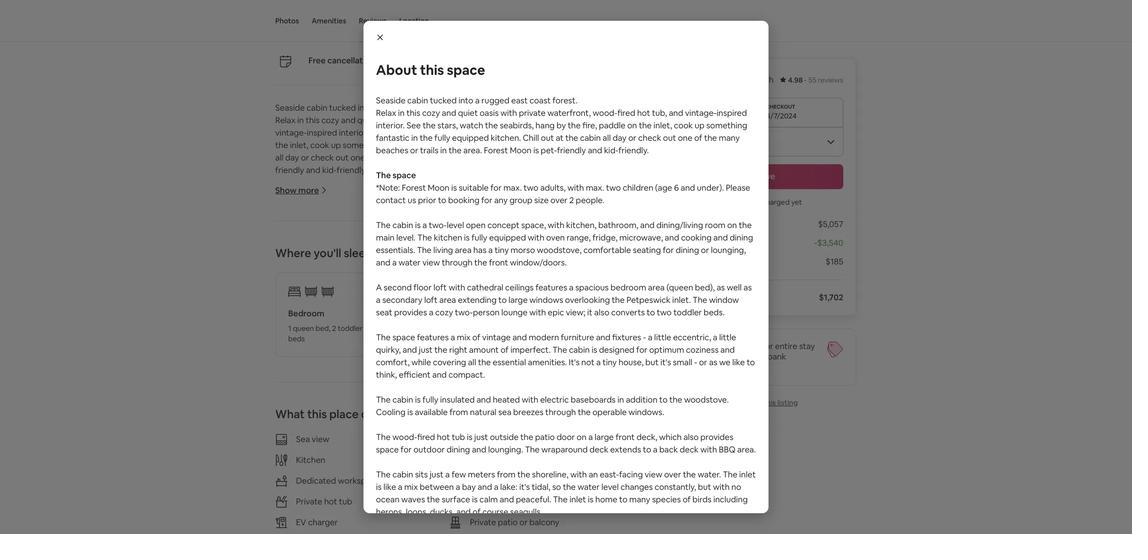 Task type: locate. For each thing, give the bounding box(es) containing it.
think, right place
[[372, 414, 393, 425]]

on inside seaside cabin tucked into a rugged east coast forest. relax in this cozy and quiet oasis with private waterfront, wood-fired hot tub, and vintage-inspired interior. see the stars, watch the seabirds, hang by the fire, paddle on the inlet, cook up something fantastic in the fully equipped kitchen. chill out at the cabin all day or check out one of the many beaches or trails in the area. forest moon is pet-friendly and kid-friendly.
[[628, 120, 637, 131]]

see for seaside cabin tucked into a rugged east coast forest. relax in this cozy and quiet oasis with private waterfront, wood-fired hot tub, and vintage-inspired interior. see the stars, watch the seabirds, hang by the fire, paddle on the inlet, cook up something fantastic in the fully equipped kitchen. chill out at the cabin all day or check out one of the many beaches or trails in the area. forest moon is pet-friendly and kid-friendly.
[[407, 120, 421, 131]]

1 vertical spatial outdoor
[[348, 489, 379, 500]]

about this space
[[376, 61, 486, 79]]

1 horizontal spatial us
[[408, 195, 416, 206]]

private inside seaside cabin tucked into a rugged east coast forest. relax in this cozy and quiet oasis with private waterfront, wood-fired hot tub, and vintage-inspired interior. see the stars, watch the seabirds, hang by the fire, paddle on the inlet, cook up something fantastic in the fully equipped kitchen. chill out at the cabin all day or check out one of the many beaches or trails in the area. forest moon is pet-friendly and kid-friendly.
[[519, 108, 546, 118]]

an left east-
[[589, 469, 598, 480]]

vintage- for seaside cabin tucked into a rugged east coast forest. relax in this cozy and quiet oasis with private waterfront, wood-fired hot tub, and vintage-inspired interior. see the stars, watch the seabirds, hang by the fire, paddle on the inlet, cook up something fantastic in the fully equipped kitchen. chill out at the cabin all day or check out one of the many beaches or trails in the area. forest moon is pet- friendly and kid-friendly.
[[275, 127, 307, 138]]

please up won't
[[726, 182, 751, 193]]

beaches for seaside cabin tucked into a rugged east coast forest. relax in this cozy and quiet oasis with private waterfront, wood-fired hot tub, and vintage-inspired interior. see the stars, watch the seabirds, hang by the fire, paddle on the inlet, cook up something fantastic in the fully equipped kitchen. chill out at the cabin all day or check out one of the many beaches or trails in the area. forest moon is pet- friendly and kid-friendly.
[[414, 152, 447, 163]]

toddler down beds
[[302, 352, 331, 363]]

2 vertical spatial water
[[578, 482, 600, 493]]

0 horizontal spatial oven
[[494, 252, 513, 263]]

through
[[442, 257, 473, 268], [506, 277, 536, 288], [546, 407, 576, 418], [491, 451, 522, 462]]

outside inside about this space dialog
[[490, 432, 519, 443]]

compact.
[[449, 369, 485, 380], [445, 414, 481, 425]]

beds. down total before taxes
[[704, 307, 725, 318]]

0 vertical spatial door
[[557, 432, 575, 443]]

small down save
[[673, 357, 693, 368]]

0 vertical spatial inspired
[[717, 108, 748, 118]]

toddler right bed,
[[338, 324, 363, 333]]

under). down show
[[275, 215, 303, 225]]

compact. inside the space features a mix of vintage and modern furniture and fixtures - a little eccentric, a little quirky, and just the right amount of imperfect. the cabin is designed for optimum coziness and comfort, while covering all the essential amenities. it's not a tiny house, but it's small - or as we like to think, efficient and compact.
[[449, 369, 485, 380]]

windows
[[530, 295, 564, 306], [466, 327, 500, 338]]

while
[[412, 357, 431, 368], [361, 402, 381, 412]]

for
[[491, 182, 502, 193], [482, 195, 493, 206], [390, 202, 401, 213], [436, 215, 447, 225], [663, 245, 674, 256], [355, 277, 366, 288], [637, 345, 648, 355], [561, 389, 572, 400], [401, 444, 412, 455], [335, 489, 346, 500]]

something for seaside cabin tucked into a rugged east coast forest. relax in this cozy and quiet oasis with private waterfront, wood-fired hot tub, and vintage-inspired interior. see the stars, watch the seabirds, hang by the fire, paddle on the inlet, cook up something fantastic in the fully equipped kitchen. chill out at the cabin all day or check out one of the many beaches or trails in the area. forest moon is pet- friendly and kid-friendly.
[[343, 140, 384, 151]]

1 horizontal spatial beaches
[[414, 152, 447, 163]]

1 horizontal spatial concept
[[488, 220, 520, 231]]

private for private hot tub
[[296, 496, 323, 507]]

0 vertical spatial operable
[[593, 407, 627, 418]]

something for seaside cabin tucked into a rugged east coast forest. relax in this cozy and quiet oasis with private waterfront, wood-fired hot tub, and vintage-inspired interior. see the stars, watch the seabirds, hang by the fire, paddle on the inlet, cook up something fantastic in the fully equipped kitchen. chill out at the cabin all day or check out one of the many beaches or trails in the area. forest moon is pet-friendly and kid-friendly.
[[707, 120, 748, 131]]

under). inside *note: forest moon is suitable for max. two adults, with max. two children (age 6 and under). please contact us prior to booking for any group size over 2 people.
[[697, 182, 724, 193]]

concept
[[488, 220, 520, 231], [387, 239, 419, 250]]

0 vertical spatial amount
[[469, 345, 499, 355]]

private down dedicated
[[296, 496, 323, 507]]

taxes
[[726, 292, 747, 303]]

1 horizontal spatial house,
[[619, 357, 644, 368]]

1 vertical spatial us
[[362, 215, 371, 225]]

hot inside seaside cabin tucked into a rugged east coast forest. relax in this cozy and quiet oasis with private waterfront, wood-fired hot tub, and vintage-inspired interior. see the stars, watch the seabirds, hang by the fire, paddle on the inlet, cook up something fantastic in the fully equipped kitchen. chill out at the cabin all day or check out one of the many beaches or trails in the area. forest moon is pet-friendly and kid-friendly.
[[638, 108, 651, 118]]

0 horizontal spatial house,
[[569, 402, 594, 412]]

discount
[[727, 237, 760, 248]]

2 horizontal spatial patio
[[535, 432, 555, 443]]

window down bed,
[[312, 339, 342, 350]]

0 vertical spatial living
[[434, 245, 453, 256]]

no
[[732, 482, 742, 493]]

as right 1
[[302, 327, 311, 338]]

trails for seaside cabin tucked into a rugged east coast forest. relax in this cozy and quiet oasis with private waterfront, wood-fired hot tub, and vintage-inspired interior. see the stars, watch the seabirds, hang by the fire, paddle on the inlet, cook up something fantastic in the fully equipped kitchen. chill out at the cabin all day or check out one of the many beaches or trails in the area. forest moon is pet-friendly and kid-friendly.
[[420, 145, 439, 156]]

beaches inside seaside cabin tucked into a rugged east coast forest. relax in this cozy and quiet oasis with private waterfront, wood-fired hot tub, and vintage-inspired interior. see the stars, watch the seabirds, hang by the fire, paddle on the inlet, cook up something fantastic in the fully equipped kitchen. chill out at the cabin all day or check out one of the many beaches or trails in the area. forest moon is pet- friendly and kid-friendly.
[[414, 152, 447, 163]]

beaches inside seaside cabin tucked into a rugged east coast forest. relax in this cozy and quiet oasis with private waterfront, wood-fired hot tub, and vintage-inspired interior. see the stars, watch the seabirds, hang by the fire, paddle on the inlet, cook up something fantastic in the fully equipped kitchen. chill out at the cabin all day or check out one of the many beaches or trails in the area. forest moon is pet-friendly and kid-friendly.
[[376, 145, 409, 156]]

concept inside the cabin is a two-level open concept space, with kitchen, bathroom, and dining/living room on the main level. the kitchen is fully equipped with oven range, fridge, microwave, and cooking and dining essentials. the living area has a  tiny morso woodstove, comfortable seating for dining or lounging, and a water view through the front window/doors.
[[488, 220, 520, 231]]

door up surface
[[456, 476, 474, 487]]

east
[[512, 95, 528, 106], [411, 102, 427, 113]]

0 vertical spatial has
[[474, 245, 487, 256]]

we down extra
[[720, 357, 731, 368]]

coziness up account.
[[686, 345, 719, 355]]

us down the space
[[408, 195, 416, 206]]

before right total
[[698, 292, 724, 303]]

free down 100%
[[309, 55, 326, 66]]

deck, up facing
[[637, 432, 658, 443]]

1 horizontal spatial but
[[646, 357, 659, 368]]

into inside seaside cabin tucked into a rugged east coast forest. relax in this cozy and quiet oasis with private waterfront, wood-fired hot tub, and vintage-inspired interior. see the stars, watch the seabirds, hang by the fire, paddle on the inlet, cook up something fantastic in the fully equipped kitchen. chill out at the cabin all day or check out one of the many beaches or trails in the area. forest moon is pet- friendly and kid-friendly.
[[358, 102, 373, 113]]

provides
[[394, 307, 427, 318], [362, 339, 395, 350], [701, 432, 734, 443], [275, 489, 308, 500]]

1 horizontal spatial adults,
[[541, 182, 566, 193]]

outdoor
[[414, 444, 445, 455], [348, 489, 379, 500]]

morso
[[511, 245, 535, 256], [502, 264, 527, 275]]

outside up the 'waves'
[[389, 476, 418, 487]]

fire, inside seaside cabin tucked into a rugged east coast forest. relax in this cozy and quiet oasis with private waterfront, wood-fired hot tub, and vintage-inspired interior. see the stars, watch the seabirds, hang by the fire, paddle on the inlet, cook up something fantastic in the fully equipped kitchen. chill out at the cabin all day or check out one of the many beaches or trails in the area. forest moon is pet- friendly and kid-friendly.
[[546, 127, 560, 138]]

many up reserve button
[[719, 133, 740, 143]]

into for seaside cabin tucked into a rugged east coast forest. relax in this cozy and quiet oasis with private waterfront, wood-fired hot tub, and vintage-inspired interior. see the stars, watch the seabirds, hang by the fire, paddle on the inlet, cook up something fantastic in the fully equipped kitchen. chill out at the cabin all day or check out one of the many beaches or trails in the area. forest moon is pet- friendly and kid-friendly.
[[358, 102, 373, 113]]

2 vertical spatial from
[[497, 469, 516, 480]]

addition
[[626, 394, 658, 405], [525, 439, 557, 450]]

1 horizontal spatial which
[[660, 432, 682, 443]]

sea up waterfront
[[499, 407, 512, 418]]

kid-
[[604, 145, 619, 156], [322, 165, 337, 176]]

1 horizontal spatial day
[[613, 133, 627, 143]]

kitchen. for seaside cabin tucked into a rugged east coast forest. relax in this cozy and quiet oasis with private waterfront, wood-fired hot tub, and vintage-inspired interior. see the stars, watch the seabirds, hang by the fire, paddle on the inlet, cook up something fantastic in the fully equipped kitchen. chill out at the cabin all day or check out one of the many beaches or trails in the area. forest moon is pet-friendly and kid-friendly.
[[491, 133, 521, 143]]

trails for seaside cabin tucked into a rugged east coast forest. relax in this cozy and quiet oasis with private waterfront, wood-fired hot tub, and vintage-inspired interior. see the stars, watch the seabirds, hang by the fire, paddle on the inlet, cook up something fantastic in the fully equipped kitchen. chill out at the cabin all day or check out one of the many beaches or trails in the area. forest moon is pet- friendly and kid-friendly.
[[459, 152, 477, 163]]

friendly. for seaside cabin tucked into a rugged east coast forest. relax in this cozy and quiet oasis with private waterfront, wood-fired hot tub, and vintage-inspired interior. see the stars, watch the seabirds, hang by the fire, paddle on the inlet, cook up something fantastic in the fully equipped kitchen. chill out at the cabin all day or check out one of the many beaches or trails in the area. forest moon is pet- friendly and kid-friendly.
[[337, 165, 367, 176]]

seating left monthly
[[633, 245, 661, 256]]

0 horizontal spatial vintage-
[[275, 127, 307, 138]]

bathroom,
[[599, 220, 639, 231], [498, 239, 538, 250]]

1 horizontal spatial bathroom,
[[599, 220, 639, 231]]

0 vertical spatial bathroom,
[[599, 220, 639, 231]]

vintage- inside seaside cabin tucked into a rugged east coast forest. relax in this cozy and quiet oasis with private waterfront, wood-fired hot tub, and vintage-inspired interior. see the stars, watch the seabirds, hang by the fire, paddle on the inlet, cook up something fantastic in the fully equipped kitchen. chill out at the cabin all day or check out one of the many beaches or trails in the area. forest moon is pet-friendly and kid-friendly.
[[686, 108, 717, 118]]

contact up sleep
[[331, 215, 360, 225]]

0 horizontal spatial it's
[[275, 414, 286, 425]]

beds. down bedroom 1 queen bed, 2 toddler beds
[[332, 352, 353, 363]]

pet- inside seaside cabin tucked into a rugged east coast forest. relax in this cozy and quiet oasis with private waterfront, wood-fired hot tub, and vintage-inspired interior. see the stars, watch the seabirds, hang by the fire, paddle on the inlet, cook up something fantastic in the fully equipped kitchen. chill out at the cabin all day or check out one of the many beaches or trails in the area. forest moon is pet- friendly and kid-friendly.
[[579, 152, 596, 163]]

oasis inside seaside cabin tucked into a rugged east coast forest. relax in this cozy and quiet oasis with private waterfront, wood-fired hot tub, and vintage-inspired interior. see the stars, watch the seabirds, hang by the fire, paddle on the inlet, cook up something fantastic in the fully equipped kitchen. chill out at the cabin all day or check out one of the many beaches or trails in the area. forest moon is pet- friendly and kid-friendly.
[[379, 115, 398, 126]]

well down fee
[[727, 282, 742, 293]]

forest. for seaside cabin tucked into a rugged east coast forest. relax in this cozy and quiet oasis with private waterfront, wood-fired hot tub, and vintage-inspired interior. see the stars, watch the seabirds, hang by the fire, paddle on the inlet, cook up something fantastic in the fully equipped kitchen. chill out at the cabin all day or check out one of the many beaches or trails in the area. forest moon is pet- friendly and kid-friendly.
[[452, 102, 477, 113]]

moon inside seaside cabin tucked into a rugged east coast forest. relax in this cozy and quiet oasis with private waterfront, wood-fired hot tub, and vintage-inspired interior. see the stars, watch the seabirds, hang by the fire, paddle on the inlet, cook up something fantastic in the fully equipped kitchen. chill out at the cabin all day or check out one of the many beaches or trails in the area. forest moon is pet-friendly and kid-friendly.
[[510, 145, 532, 156]]

it's inside the space features a mix of vintage and modern furniture and fixtures - a little eccentric, a little quirky, and just the right amount of imperfect. the cabin is designed for optimum coziness and comfort, while covering all the essential amenities. it's not a tiny house, but it's small - or as we like to think, efficient and compact.
[[569, 357, 580, 368]]

a second floor loft with cathedral ceilings features a spacious bedroom area (queen bed), as well as a secondary loft area extending to large windows overlooking the petpeswick inlet. the window seat provides a cozy two-person lounge with epic view; it also converts to two toddler beds. inside about this space dialog
[[376, 282, 752, 318]]

tucked down cancellation
[[329, 102, 356, 113]]

seat
[[376, 307, 393, 318], [344, 339, 360, 350]]

free for free parking on premises
[[470, 475, 487, 486]]

0 horizontal spatial waterfront,
[[447, 115, 490, 126]]

with inside *note: forest moon is suitable for max. two adults, with max. two children (age 6 and under). please contact us prior to booking for any group size over 2 people.
[[568, 182, 584, 193]]

cathedral inside a second floor loft with cathedral ceilings features a spacious bedroom area (queen bed), as well as a secondary loft area extending to large windows overlooking the petpeswick inlet. the window seat provides a cozy two-person lounge with epic view; it also converts to two toddler beds.
[[467, 282, 504, 293]]

0 vertical spatial windows.
[[629, 407, 665, 418]]

1 vertical spatial cooking
[[292, 264, 322, 275]]

many for seaside cabin tucked into a rugged east coast forest. relax in this cozy and quiet oasis with private waterfront, wood-fired hot tub, and vintage-inspired interior. see the stars, watch the seabirds, hang by the fire, paddle on the inlet, cook up something fantastic in the fully equipped kitchen. chill out at the cabin all day or check out one of the many beaches or trails in the area. forest moon is pet- friendly and kid-friendly.
[[392, 152, 413, 163]]

amount inside the space features a mix of vintage and modern furniture and fixtures - a little eccentric, a little quirky, and just the right amount of imperfect. the cabin is designed for optimum coziness and comfort, while covering all the essential amenities. it's not a tiny house, but it's small - or as we like to think, efficient and compact.
[[469, 345, 499, 355]]

essentials.
[[376, 245, 415, 256], [366, 264, 405, 275]]

0 horizontal spatial which
[[559, 476, 581, 487]]

oasis
[[480, 108, 499, 118], [379, 115, 398, 126]]

outdoor up the sits
[[414, 444, 445, 455]]

chill for seaside cabin tucked into a rugged east coast forest. relax in this cozy and quiet oasis with private waterfront, wood-fired hot tub, and vintage-inspired interior. see the stars, watch the seabirds, hang by the fire, paddle on the inlet, cook up something fantastic in the fully equipped kitchen. chill out at the cabin all day or check out one of the many beaches or trails in the area. forest moon is pet-friendly and kid-friendly.
[[523, 133, 539, 143]]

0 vertical spatial children
[[623, 182, 654, 193]]

1 horizontal spatial addition
[[626, 394, 658, 405]]

by inside seaside cabin tucked into a rugged east coast forest. relax in this cozy and quiet oasis with private waterfront, wood-fired hot tub, and vintage-inspired interior. see the stars, watch the seabirds, hang by the fire, paddle on the inlet, cook up something fantastic in the fully equipped kitchen. chill out at the cabin all day or check out one of the many beaches or trails in the area. forest moon is pet- friendly and kid-friendly.
[[520, 127, 529, 138]]

lounging. up "ducks,"
[[422, 489, 457, 500]]

bbq up charger
[[315, 501, 331, 512]]

1 horizontal spatial epic
[[548, 307, 564, 318]]

lounge
[[502, 307, 528, 318], [469, 339, 496, 350]]

natural inside about this space dialog
[[470, 407, 497, 418]]

well down "bedroom"
[[286, 327, 301, 338]]

waves
[[402, 494, 425, 505]]

and
[[442, 108, 457, 118], [669, 108, 684, 118], [341, 115, 356, 126], [568, 115, 583, 126], [588, 145, 603, 156], [306, 165, 321, 176], [681, 182, 696, 193], [580, 202, 595, 213], [641, 220, 655, 231], [665, 232, 680, 243], [714, 232, 728, 243], [540, 239, 554, 250], [376, 257, 391, 268], [275, 264, 290, 275], [324, 264, 339, 275], [440, 277, 454, 288], [513, 332, 527, 343], [596, 332, 611, 343], [403, 345, 417, 355], [721, 345, 735, 355], [433, 369, 447, 380], [412, 377, 426, 388], [496, 377, 510, 388], [327, 389, 342, 400], [477, 394, 491, 405], [310, 402, 324, 412], [428, 414, 443, 425], [376, 439, 390, 450], [472, 444, 487, 455], [478, 482, 492, 493], [406, 489, 421, 500], [500, 494, 514, 505], [457, 507, 471, 518]]

group
[[510, 195, 533, 206], [464, 215, 487, 225]]

tucked down about this space
[[430, 95, 457, 106]]

1 vertical spatial a
[[275, 314, 281, 325]]

at inside seaside cabin tucked into a rugged east coast forest. relax in this cozy and quiet oasis with private waterfront, wood-fired hot tub, and vintage-inspired interior. see the stars, watch the seabirds, hang by the fire, paddle on the inlet, cook up something fantastic in the fully equipped kitchen. chill out at the cabin all day or check out one of the many beaches or trails in the area. forest moon is pet- friendly and kid-friendly.
[[566, 140, 573, 151]]

inlet. down 1
[[275, 339, 294, 350]]

which up constantly,
[[660, 432, 682, 443]]

not
[[582, 357, 595, 368], [532, 402, 545, 412]]

secondary
[[383, 295, 423, 306], [319, 327, 359, 338]]

birds
[[693, 494, 712, 505]]

·
[[805, 75, 807, 85]]

tub down dedicated workspace
[[339, 496, 352, 507]]

tub left waterfront
[[452, 432, 465, 443]]

patio up shoreline,
[[535, 432, 555, 443]]

day inside seaside cabin tucked into a rugged east coast forest. relax in this cozy and quiet oasis with private waterfront, wood-fired hot tub, and vintage-inspired interior. see the stars, watch the seabirds, hang by the fire, paddle on the inlet, cook up something fantastic in the fully equipped kitchen. chill out at the cabin all day or check out one of the many beaches or trails in the area. forest moon is pet-friendly and kid-friendly.
[[613, 133, 627, 143]]

1 horizontal spatial prior
[[418, 195, 436, 206]]

coziness
[[686, 345, 719, 355], [275, 402, 308, 412]]

range,
[[567, 232, 591, 243], [515, 252, 539, 263]]

modern
[[529, 332, 559, 343], [428, 377, 459, 388]]

1 vertical spatial small
[[288, 414, 307, 425]]

tub, for seaside cabin tucked into a rugged east coast forest. relax in this cozy and quiet oasis with private waterfront, wood-fired hot tub, and vintage-inspired interior. see the stars, watch the seabirds, hang by the fire, paddle on the inlet, cook up something fantastic in the fully equipped kitchen. chill out at the cabin all day or check out one of the many beaches or trails in the area. forest moon is pet- friendly and kid-friendly.
[[552, 115, 567, 126]]

interior. inside seaside cabin tucked into a rugged east coast forest. relax in this cozy and quiet oasis with private waterfront, wood-fired hot tub, and vintage-inspired interior. see the stars, watch the seabirds, hang by the fire, paddle on the inlet, cook up something fantastic in the fully equipped kitchen. chill out at the cabin all day or check out one of the many beaches or trails in the area. forest moon is pet- friendly and kid-friendly.
[[339, 127, 368, 138]]

so
[[553, 482, 561, 493]]

spacious inside a second floor loft with cathedral ceilings features a spacious bedroom area (queen bed), as well as a secondary loft area extending to large windows overlooking the petpeswick inlet. the window seat provides a cozy two-person lounge with epic view; it also converts to two toddler beds.
[[576, 282, 609, 293]]

think, up offers
[[376, 369, 397, 380]]

back up constantly,
[[660, 444, 678, 455]]

0 horizontal spatial toddler
[[302, 352, 331, 363]]

kitchen. for seaside cabin tucked into a rugged east coast forest. relax in this cozy and quiet oasis with private waterfront, wood-fired hot tub, and vintage-inspired interior. see the stars, watch the seabirds, hang by the fire, paddle on the inlet, cook up something fantastic in the fully equipped kitchen. chill out at the cabin all day or check out one of the many beaches or trails in the area. forest moon is pet- friendly and kid-friendly.
[[501, 140, 531, 151]]

location down location
[[414, 33, 441, 43]]

0 vertical spatial stay
[[709, 237, 725, 248]]

like left offers
[[347, 414, 360, 425]]

many for seaside cabin tucked into a rugged east coast forest. relax in this cozy and quiet oasis with private waterfront, wood-fired hot tub, and vintage-inspired interior. see the stars, watch the seabirds, hang by the fire, paddle on the inlet, cook up something fantastic in the fully equipped kitchen. chill out at the cabin all day or check out one of the many beaches or trails in the area. forest moon is pet-friendly and kid-friendly.
[[719, 133, 740, 143]]

door up shoreline,
[[557, 432, 575, 443]]

like up ocean at the bottom left of the page
[[384, 482, 396, 493]]

heated up waterfront
[[493, 394, 520, 405]]

trails inside seaside cabin tucked into a rugged east coast forest. relax in this cozy and quiet oasis with private waterfront, wood-fired hot tub, and vintage-inspired interior. see the stars, watch the seabirds, hang by the fire, paddle on the inlet, cook up something fantastic in the fully equipped kitchen. chill out at the cabin all day or check out one of the many beaches or trails in the area. forest moon is pet-friendly and kid-friendly.
[[420, 145, 439, 156]]

please inside *note: forest moon is suitable for max. two adults, with max. two children (age 6 and under). please contact us prior to booking for any group size over 2 people.
[[726, 182, 751, 193]]

0 horizontal spatial stay
[[709, 237, 725, 248]]

day inside seaside cabin tucked into a rugged east coast forest. relax in this cozy and quiet oasis with private waterfront, wood-fired hot tub, and vintage-inspired interior. see the stars, watch the seabirds, hang by the fire, paddle on the inlet, cook up something fantastic in the fully equipped kitchen. chill out at the cabin all day or check out one of the many beaches or trails in the area. forest moon is pet- friendly and kid-friendly.
[[285, 152, 299, 163]]

1 vertical spatial day
[[285, 152, 299, 163]]

location up recent
[[333, 20, 365, 31]]

1 vertical spatial extending
[[394, 327, 433, 338]]

to inside *note: forest moon is suitable for max. two adults, with max. two children (age 6 and under). please contact us prior to booking for any group size over 2 people.
[[438, 195, 447, 206]]

it's
[[661, 357, 672, 368], [275, 414, 286, 425], [520, 482, 530, 493]]

epic inside a second floor loft with cathedral ceilings features a spacious bedroom area (queen bed), as well as a secondary loft area extending to large windows overlooking the petpeswick inlet. the window seat provides a cozy two-person lounge with epic view; it also converts to two toddler beds.
[[548, 307, 564, 318]]

up for seaside cabin tucked into a rugged east coast forest. relax in this cozy and quiet oasis with private waterfront, wood-fired hot tub, and vintage-inspired interior. see the stars, watch the seabirds, hang by the fire, paddle on the inlet, cook up something fantastic in the fully equipped kitchen. chill out at the cabin all day or check out one of the many beaches or trails in the area. forest moon is pet-friendly and kid-friendly.
[[695, 120, 705, 131]]

private for seaside cabin tucked into a rugged east coast forest. relax in this cozy and quiet oasis with private waterfront, wood-fired hot tub, and vintage-inspired interior. see the stars, watch the seabirds, hang by the fire, paddle on the inlet, cook up something fantastic in the fully equipped kitchen. chill out at the cabin all day or check out one of the many beaches or trails in the area. forest moon is pet-friendly and kid-friendly.
[[519, 108, 546, 118]]

friendly inside seaside cabin tucked into a rugged east coast forest. relax in this cozy and quiet oasis with private waterfront, wood-fired hot tub, and vintage-inspired interior. see the stars, watch the seabirds, hang by the fire, paddle on the inlet, cook up something fantastic in the fully equipped kitchen. chill out at the cabin all day or check out one of the many beaches or trails in the area. forest moon is pet-friendly and kid-friendly.
[[557, 145, 586, 156]]

0 vertical spatial think,
[[376, 369, 397, 380]]

bedroom 1 queen bed, 2 toddler beds
[[288, 308, 363, 343]]

insulated down place
[[340, 439, 374, 450]]

into down free cancellation before february 9
[[358, 102, 373, 113]]

cooking down accommodation
[[681, 232, 712, 243]]

quiet inside seaside cabin tucked into a rugged east coast forest. relax in this cozy and quiet oasis with private waterfront, wood-fired hot tub, and vintage-inspired interior. see the stars, watch the seabirds, hang by the fire, paddle on the inlet, cook up something fantastic in the fully equipped kitchen. chill out at the cabin all day or check out one of the many beaches or trails in the area. forest moon is pet- friendly and kid-friendly.
[[358, 115, 377, 126]]

we left offers
[[334, 414, 345, 425]]

optimum inside about this space dialog
[[650, 345, 685, 355]]

inlet, left 3/10/2024
[[654, 120, 673, 131]]

a
[[443, 33, 447, 43], [475, 95, 480, 106], [375, 102, 379, 113], [423, 220, 427, 231], [322, 239, 326, 250], [489, 245, 493, 256], [392, 257, 397, 268], [478, 264, 483, 275], [456, 277, 461, 288], [569, 282, 574, 293], [376, 295, 381, 306], [429, 307, 434, 318], [469, 314, 473, 325], [312, 327, 317, 338], [451, 332, 455, 343], [648, 332, 653, 343], [713, 332, 718, 343], [397, 339, 401, 350], [597, 357, 601, 368], [350, 377, 355, 388], [548, 377, 552, 388], [275, 389, 280, 400], [547, 402, 551, 412], [589, 432, 593, 443], [653, 444, 658, 455], [446, 469, 450, 480], [488, 476, 492, 487], [398, 482, 403, 493], [456, 482, 460, 493], [494, 482, 499, 493], [587, 489, 592, 500]]

inlet up no
[[740, 469, 756, 480]]

6 inside *note: forest moon is suitable for max. two adults, with max. two children (age 6 and under). please contact us prior to booking for any group size over 2 people.
[[674, 182, 679, 193]]

insulated
[[440, 394, 475, 405], [340, 439, 374, 450]]

but inside the space features a mix of vintage and modern furniture and fixtures - a little eccentric, a little quirky, and just the right amount of imperfect. the cabin is designed for optimum coziness and comfort, while covering all the essential amenities. it's not a tiny house, but it's small - or as we like to think, efficient and compact.
[[646, 357, 659, 368]]

1 horizontal spatial seating
[[633, 245, 661, 256]]

tub, for seaside cabin tucked into a rugged east coast forest. relax in this cozy and quiet oasis with private waterfront, wood-fired hot tub, and vintage-inspired interior. see the stars, watch the seabirds, hang by the fire, paddle on the inlet, cook up something fantastic in the fully equipped kitchen. chill out at the cabin all day or check out one of the many beaches or trails in the area. forest moon is pet-friendly and kid-friendly.
[[652, 108, 667, 118]]

tucked
[[430, 95, 457, 106], [329, 102, 356, 113]]

tucked inside seaside cabin tucked into a rugged east coast forest. relax in this cozy and quiet oasis with private waterfront, wood-fired hot tub, and vintage-inspired interior. see the stars, watch the seabirds, hang by the fire, paddle on the inlet, cook up something fantastic in the fully equipped kitchen. chill out at the cabin all day or check out one of the many beaches or trails in the area. forest moon is pet- friendly and kid-friendly.
[[329, 102, 356, 113]]

forest.
[[553, 95, 578, 106], [452, 102, 477, 113]]

with inside save an extra $33 on your entire stay when you pay with your bank account.
[[731, 351, 747, 362]]

1 horizontal spatial outside
[[490, 432, 519, 443]]

something inside seaside cabin tucked into a rugged east coast forest. relax in this cozy and quiet oasis with private waterfront, wood-fired hot tub, and vintage-inspired interior. see the stars, watch the seabirds, hang by the fire, paddle on the inlet, cook up something fantastic in the fully equipped kitchen. chill out at the cabin all day or check out one of the many beaches or trails in the area. forest moon is pet-friendly and kid-friendly.
[[707, 120, 748, 131]]

bbq up the water.
[[719, 444, 736, 455]]

species
[[652, 494, 681, 505]]

you won't be charged yet
[[718, 197, 803, 207]]

*note: down the space
[[376, 182, 400, 193]]

0 vertical spatial available
[[415, 407, 448, 418]]

0 vertical spatial group
[[510, 195, 533, 206]]

coziness up sea
[[275, 402, 308, 412]]

many inside seaside cabin tucked into a rugged east coast forest. relax in this cozy and quiet oasis with private waterfront, wood-fired hot tub, and vintage-inspired interior. see the stars, watch the seabirds, hang by the fire, paddle on the inlet, cook up something fantastic in the fully equipped kitchen. chill out at the cabin all day or check out one of the many beaches or trails in the area. forest moon is pet- friendly and kid-friendly.
[[392, 152, 413, 163]]

$1,702
[[819, 292, 844, 303]]

sea up few
[[444, 451, 457, 462]]

toddler down total
[[674, 307, 702, 318]]

1 horizontal spatial under).
[[697, 182, 724, 193]]

relax inside seaside cabin tucked into a rugged east coast forest. relax in this cozy and quiet oasis with private waterfront, wood-fired hot tub, and vintage-inspired interior. see the stars, watch the seabirds, hang by the fire, paddle on the inlet, cook up something fantastic in the fully equipped kitchen. chill out at the cabin all day or check out one of the many beaches or trails in the area. forest moon is pet-friendly and kid-friendly.
[[376, 108, 397, 118]]

0 horizontal spatial extending
[[394, 327, 433, 338]]

kitchen. inside seaside cabin tucked into a rugged east coast forest. relax in this cozy and quiet oasis with private waterfront, wood-fired hot tub, and vintage-inspired interior. see the stars, watch the seabirds, hang by the fire, paddle on the inlet, cook up something fantastic in the fully equipped kitchen. chill out at the cabin all day or check out one of the many beaches or trails in the area. forest moon is pet-friendly and kid-friendly.
[[491, 133, 521, 143]]

0 horizontal spatial quirky,
[[301, 389, 325, 400]]

0 vertical spatial coziness
[[686, 345, 719, 355]]

two inside a second floor loft with cathedral ceilings features a spacious bedroom area (queen bed), as well as a secondary loft area extending to large windows overlooking the petpeswick inlet. the window seat provides a cozy two-person lounge with epic view; it also converts to two toddler beds.
[[657, 307, 672, 318]]

coast for seaside cabin tucked into a rugged east coast forest. relax in this cozy and quiet oasis with private waterfront, wood-fired hot tub, and vintage-inspired interior. see the stars, watch the seabirds, hang by the fire, paddle on the inlet, cook up something fantastic in the fully equipped kitchen. chill out at the cabin all day or check out one of the many beaches or trails in the area. forest moon is pet- friendly and kid-friendly.
[[429, 102, 450, 113]]

inspired for seaside cabin tucked into a rugged east coast forest. relax in this cozy and quiet oasis with private waterfront, wood-fired hot tub, and vintage-inspired interior. see the stars, watch the seabirds, hang by the fire, paddle on the inlet, cook up something fantastic in the fully equipped kitchen. chill out at the cabin all day or check out one of the many beaches or trails in the area. forest moon is pet-friendly and kid-friendly.
[[717, 108, 748, 118]]

rugged inside seaside cabin tucked into a rugged east coast forest. relax in this cozy and quiet oasis with private waterfront, wood-fired hot tub, and vintage-inspired interior. see the stars, watch the seabirds, hang by the fire, paddle on the inlet, cook up something fantastic in the fully equipped kitchen. chill out at the cabin all day or check out one of the many beaches or trails in the area. forest moon is pet-friendly and kid-friendly.
[[482, 95, 510, 106]]

your
[[757, 341, 774, 352], [749, 351, 766, 362]]

0 vertical spatial suitable
[[459, 182, 489, 193]]

0 vertical spatial size
[[535, 195, 549, 206]]

0 vertical spatial free
[[309, 55, 326, 66]]

please down more
[[304, 215, 329, 225]]

0 horizontal spatial outside
[[389, 476, 418, 487]]

1 horizontal spatial while
[[412, 357, 431, 368]]

forest inside seaside cabin tucked into a rugged east coast forest. relax in this cozy and quiet oasis with private waterfront, wood-fired hot tub, and vintage-inspired interior. see the stars, watch the seabirds, hang by the fire, paddle on the inlet, cook up something fantastic in the fully equipped kitchen. chill out at the cabin all day or check out one of the many beaches or trails in the area. forest moon is pet-friendly and kid-friendly.
[[484, 145, 508, 156]]

into down about this space
[[459, 95, 474, 106]]

0 horizontal spatial beaches
[[376, 145, 409, 156]]

1 vertical spatial (age
[[555, 202, 572, 213]]

1 vertical spatial please
[[304, 215, 329, 225]]

oasis for seaside cabin tucked into a rugged east coast forest. relax in this cozy and quiet oasis with private waterfront, wood-fired hot tub, and vintage-inspired interior. see the stars, watch the seabirds, hang by the fire, paddle on the inlet, cook up something fantastic in the fully equipped kitchen. chill out at the cabin all day or check out one of the many beaches or trails in the area. forest moon is pet- friendly and kid-friendly.
[[379, 115, 398, 126]]

as down fee
[[744, 282, 752, 293]]

1 vertical spatial something
[[343, 140, 384, 151]]

like
[[733, 357, 745, 368], [347, 414, 360, 425], [384, 482, 396, 493]]

east for seaside cabin tucked into a rugged east coast forest. relax in this cozy and quiet oasis with private waterfront, wood-fired hot tub, and vintage-inspired interior. see the stars, watch the seabirds, hang by the fire, paddle on the inlet, cook up something fantastic in the fully equipped kitchen. chill out at the cabin all day or check out one of the many beaches or trails in the area. forest moon is pet- friendly and kid-friendly.
[[411, 102, 427, 113]]

vintage- inside seaside cabin tucked into a rugged east coast forest. relax in this cozy and quiet oasis with private waterfront, wood-fired hot tub, and vintage-inspired interior. see the stars, watch the seabirds, hang by the fire, paddle on the inlet, cook up something fantastic in the fully equipped kitchen. chill out at the cabin all day or check out one of the many beaches or trails in the area. forest moon is pet- friendly and kid-friendly.
[[275, 127, 307, 138]]

0 vertical spatial windows
[[530, 295, 564, 306]]

essential inside the space features a mix of vintage and modern furniture and fixtures - a little eccentric, a little quirky, and just the right amount of imperfect. the cabin is designed for optimum coziness and comfort, while covering all the essential amenities. it's not a tiny house, but it's small - or as we like to think, efficient and compact.
[[493, 357, 526, 368]]

people. inside *note: forest moon is suitable for max. two adults, with max. two children (age 6 and under). please contact us prior to booking for any group size over 2 people.
[[576, 195, 605, 206]]

main inside the cabin is a two-level open concept space, with kitchen, bathroom, and dining/living room on the main level. the kitchen is fully equipped with oven range, fridge, microwave, and cooking and dining essentials. the living area has a  tiny morso woodstove, comfortable seating for dining or lounging, and a water view through the front window/doors.
[[376, 232, 395, 243]]

inlet. inside a second floor loft with cathedral ceilings features a spacious bedroom area (queen bed), as well as a secondary loft area extending to large windows overlooking the petpeswick inlet. the window seat provides a cozy two-person lounge with epic view; it also converts to two toddler beds.
[[673, 295, 691, 306]]

coast inside seaside cabin tucked into a rugged east coast forest. relax in this cozy and quiet oasis with private waterfront, wood-fired hot tub, and vintage-inspired interior. see the stars, watch the seabirds, hang by the fire, paddle on the inlet, cook up something fantastic in the fully equipped kitchen. chill out at the cabin all day or check out one of the many beaches or trails in the area. forest moon is pet- friendly and kid-friendly.
[[429, 102, 450, 113]]

contact inside *note: forest moon is suitable for max. two adults, with max. two children (age 6 and under). please contact us prior to booking for any group size over 2 people.
[[376, 195, 406, 206]]

as down extra
[[709, 357, 718, 368]]

with inside seaside cabin tucked into a rugged east coast forest. relax in this cozy and quiet oasis with private waterfront, wood-fired hot tub, and vintage-inspired interior. see the stars, watch the seabirds, hang by the fire, paddle on the inlet, cook up something fantastic in the fully equipped kitchen. chill out at the cabin all day or check out one of the many beaches or trails in the area. forest moon is pet-friendly and kid-friendly.
[[501, 108, 517, 118]]

room left you'll
[[275, 252, 296, 263]]

inlet
[[740, 469, 756, 480], [570, 494, 586, 505]]

all inside seaside cabin tucked into a rugged east coast forest. relax in this cozy and quiet oasis with private waterfront, wood-fired hot tub, and vintage-inspired interior. see the stars, watch the seabirds, hang by the fire, paddle on the inlet, cook up something fantastic in the fully equipped kitchen. chill out at the cabin all day or check out one of the many beaches or trails in the area. forest moon is pet- friendly and kid-friendly.
[[275, 152, 284, 163]]

toddler
[[674, 307, 702, 318], [338, 324, 363, 333], [302, 352, 331, 363]]

efficient inside the space features a mix of vintage and modern furniture and fixtures - a little eccentric, a little quirky, and just the right amount of imperfect. the cabin is designed for optimum coziness and comfort, while covering all the essential amenities. it's not a tiny house, but it's small - or as we like to think, efficient and compact.
[[399, 369, 431, 380]]

and inside *note: forest moon is suitable for max. two adults, with max. two children (age 6 and under). please contact us prior to booking for any group size over 2 people.
[[681, 182, 696, 193]]

private down pets
[[470, 517, 496, 528]]

large inside a second floor loft with cathedral ceilings features a spacious bedroom area (queen bed), as well as a secondary loft area extending to large windows overlooking the petpeswick inlet. the window seat provides a cozy two-person lounge with epic view; it also converts to two toddler beds.
[[509, 295, 528, 306]]

max.
[[504, 182, 522, 193], [586, 182, 605, 193], [403, 202, 421, 213], [485, 202, 504, 213]]

us up sleep
[[362, 215, 371, 225]]

lounging, inside about this space dialog
[[711, 245, 746, 256]]

inlet, for seaside cabin tucked into a rugged east coast forest. relax in this cozy and quiet oasis with private waterfront, wood-fired hot tub, and vintage-inspired interior. see the stars, watch the seabirds, hang by the fire, paddle on the inlet, cook up something fantastic in the fully equipped kitchen. chill out at the cabin all day or check out one of the many beaches or trails in the area. forest moon is pet- friendly and kid-friendly.
[[290, 140, 309, 151]]

0 horizontal spatial sea
[[444, 451, 457, 462]]

it inside a second floor loft with cathedral ceilings features a spacious bedroom area (queen bed), as well as a secondary loft area extending to large windows overlooking the petpeswick inlet. the window seat provides a cozy two-person lounge with epic view; it also converts to two toddler beds.
[[588, 307, 593, 318]]

0 horizontal spatial vintage
[[382, 377, 410, 388]]

essentials. down sleep
[[366, 264, 405, 275]]

0 vertical spatial room
[[705, 220, 726, 231]]

0 horizontal spatial lounge
[[469, 339, 496, 350]]

kitchen. inside seaside cabin tucked into a rugged east coast forest. relax in this cozy and quiet oasis with private waterfront, wood-fired hot tub, and vintage-inspired interior. see the stars, watch the seabirds, hang by the fire, paddle on the inlet, cook up something fantastic in the fully equipped kitchen. chill out at the cabin all day or check out one of the many beaches or trails in the area. forest moon is pet- friendly and kid-friendly.
[[501, 140, 531, 151]]

0 vertical spatial window
[[710, 295, 739, 306]]

contact down the space
[[376, 195, 406, 206]]

under). up you
[[697, 182, 724, 193]]

into
[[459, 95, 474, 106], [358, 102, 373, 113]]

0 vertical spatial up
[[695, 120, 705, 131]]

east for seaside cabin tucked into a rugged east coast forest. relax in this cozy and quiet oasis with private waterfront, wood-fired hot tub, and vintage-inspired interior. see the stars, watch the seabirds, hang by the fire, paddle on the inlet, cook up something fantastic in the fully equipped kitchen. chill out at the cabin all day or check out one of the many beaches or trails in the area. forest moon is pet-friendly and kid-friendly.
[[512, 95, 528, 106]]

extends down premises
[[545, 489, 576, 500]]

tucked inside seaside cabin tucked into a rugged east coast forest. relax in this cozy and quiet oasis with private waterfront, wood-fired hot tub, and vintage-inspired interior. see the stars, watch the seabirds, hang by the fire, paddle on the inlet, cook up something fantastic in the fully equipped kitchen. chill out at the cabin all day or check out one of the many beaches or trails in the area. forest moon is pet-friendly and kid-friendly.
[[430, 95, 457, 106]]

calm
[[480, 494, 498, 505]]

0 horizontal spatial bbq
[[315, 501, 331, 512]]

-$3,540
[[815, 237, 844, 248]]

lounging. right 'wifi'
[[488, 444, 523, 455]]

dining/living
[[657, 220, 704, 231], [556, 239, 603, 250]]

relax inside seaside cabin tucked into a rugged east coast forest. relax in this cozy and quiet oasis with private waterfront, wood-fired hot tub, and vintage-inspired interior. see the stars, watch the seabirds, hang by the fire, paddle on the inlet, cook up something fantastic in the fully equipped kitchen. chill out at the cabin all day or check out one of the many beaches or trails in the area. forest moon is pet- friendly and kid-friendly.
[[275, 115, 296, 126]]

people.
[[576, 195, 605, 206], [531, 215, 559, 225]]

wraparound
[[542, 444, 588, 455], [476, 489, 522, 500]]

paddle
[[599, 120, 626, 131], [562, 127, 589, 138]]

at for seaside cabin tucked into a rugged east coast forest. relax in this cozy and quiet oasis with private waterfront, wood-fired hot tub, and vintage-inspired interior. see the stars, watch the seabirds, hang by the fire, paddle on the inlet, cook up something fantastic in the fully equipped kitchen. chill out at the cabin all day or check out one of the many beaches or trails in the area. forest moon is pet-friendly and kid-friendly.
[[556, 133, 564, 143]]

paddle inside seaside cabin tucked into a rugged east coast forest. relax in this cozy and quiet oasis with private waterfront, wood-fired hot tub, and vintage-inspired interior. see the stars, watch the seabirds, hang by the fire, paddle on the inlet, cook up something fantastic in the fully equipped kitchen. chill out at the cabin all day or check out one of the many beaches or trails in the area. forest moon is pet- friendly and kid-friendly.
[[562, 127, 589, 138]]

room up monthly stay discount button
[[705, 220, 726, 231]]

1 horizontal spatial windows
[[530, 295, 564, 306]]

something inside seaside cabin tucked into a rugged east coast forest. relax in this cozy and quiet oasis with private waterfront, wood-fired hot tub, and vintage-inspired interior. see the stars, watch the seabirds, hang by the fire, paddle on the inlet, cook up something fantastic in the fully equipped kitchen. chill out at the cabin all day or check out one of the many beaches or trails in the area. forest moon is pet- friendly and kid-friendly.
[[343, 140, 384, 151]]

one for seaside cabin tucked into a rugged east coast forest. relax in this cozy and quiet oasis with private waterfront, wood-fired hot tub, and vintage-inspired interior. see the stars, watch the seabirds, hang by the fire, paddle on the inlet, cook up something fantastic in the fully equipped kitchen. chill out at the cabin all day or check out one of the many beaches or trails in the area. forest moon is pet- friendly and kid-friendly.
[[351, 152, 365, 163]]

fantastic
[[376, 133, 410, 143], [386, 140, 419, 151]]

any inside *note: forest moon is suitable for max. two adults, with max. two children (age 6 and under). please contact us prior to booking for any group size over 2 people.
[[495, 195, 508, 206]]

cooling right place
[[376, 407, 406, 418]]

at
[[556, 133, 564, 143], [566, 140, 573, 151]]

2 horizontal spatial it's
[[661, 357, 672, 368]]

watch inside seaside cabin tucked into a rugged east coast forest. relax in this cozy and quiet oasis with private waterfront, wood-fired hot tub, and vintage-inspired interior. see the stars, watch the seabirds, hang by the fire, paddle on the inlet, cook up something fantastic in the fully equipped kitchen. chill out at the cabin all day or check out one of the many beaches or trails in the area. forest moon is pet-friendly and kid-friendly.
[[460, 120, 484, 131]]

your left "bank"
[[749, 351, 766, 362]]

like down $33
[[733, 357, 745, 368]]

insulated inside about this space dialog
[[440, 394, 475, 405]]

0 vertical spatial level.
[[397, 232, 416, 243]]

day for seaside cabin tucked into a rugged east coast forest. relax in this cozy and quiet oasis with private waterfront, wood-fired hot tub, and vintage-inspired interior. see the stars, watch the seabirds, hang by the fire, paddle on the inlet, cook up something fantastic in the fully equipped kitchen. chill out at the cabin all day or check out one of the many beaches or trails in the area. forest moon is pet- friendly and kid-friendly.
[[285, 152, 299, 163]]

kitchen.
[[491, 133, 521, 143], [501, 140, 531, 151]]

*note: forest moon is suitable for max. two adults, with max. two children (age 6 and under). please contact us prior to booking for any group size over 2 people. inside about this space dialog
[[376, 182, 751, 206]]

interior. for seaside cabin tucked into a rugged east coast forest. relax in this cozy and quiet oasis with private waterfront, wood-fired hot tub, and vintage-inspired interior. see the stars, watch the seabirds, hang by the fire, paddle on the inlet, cook up something fantastic in the fully equipped kitchen. chill out at the cabin all day or check out one of the many beaches or trails in the area. forest moon is pet- friendly and kid-friendly.
[[339, 127, 368, 138]]

1 vertical spatial not
[[532, 402, 545, 412]]

just inside the cabin sits just a few meters from the shoreline, with an east-facing view over the water. the inlet is like a mix between a bay and a lake: it's tidal, so the water level changes constantly, but with no ocean waves the surface is calm and peaceful. the inlet is home to many species of birds including herons, loons, ducks, and of course seagulls.
[[430, 469, 444, 480]]

pet-
[[541, 145, 557, 156], [579, 152, 596, 163]]

wraparound inside about this space dialog
[[542, 444, 588, 455]]

before down gave
[[377, 55, 403, 66]]

stay inside save an extra $33 on your entire stay when you pay with your bank account.
[[800, 341, 816, 352]]

rugged for seaside cabin tucked into a rugged east coast forest. relax in this cozy and quiet oasis with private waterfront, wood-fired hot tub, and vintage-inspired interior. see the stars, watch the seabirds, hang by the fire, paddle on the inlet, cook up something fantastic in the fully equipped kitchen. chill out at the cabin all day or check out one of the many beaches or trails in the area. forest moon is pet- friendly and kid-friendly.
[[381, 102, 409, 113]]

area.
[[464, 145, 482, 156], [502, 152, 521, 163], [738, 444, 756, 455], [333, 501, 352, 512]]

waterfront, for seaside cabin tucked into a rugged east coast forest. relax in this cozy and quiet oasis with private waterfront, wood-fired hot tub, and vintage-inspired interior. see the stars, watch the seabirds, hang by the fire, paddle on the inlet, cook up something fantastic in the fully equipped kitchen. chill out at the cabin all day or check out one of the many beaches or trails in the area. forest moon is pet-friendly and kid-friendly.
[[548, 108, 591, 118]]

0 horizontal spatial private
[[418, 115, 445, 126]]

woodstove. down sea
[[275, 451, 320, 462]]

as up sea view
[[324, 414, 332, 425]]

monthly stay discount button
[[676, 237, 760, 248]]

1 vertical spatial it's
[[275, 414, 286, 425]]

waterfront, for seaside cabin tucked into a rugged east coast forest. relax in this cozy and quiet oasis with private waterfront, wood-fired hot tub, and vintage-inspired interior. see the stars, watch the seabirds, hang by the fire, paddle on the inlet, cook up something fantastic in the fully equipped kitchen. chill out at the cabin all day or check out one of the many beaches or trails in the area. forest moon is pet- friendly and kid-friendly.
[[447, 115, 490, 126]]

an inside save an extra $33 on your entire stay when you pay with your bank account.
[[696, 341, 705, 352]]

level. inside about this space dialog
[[397, 232, 416, 243]]

1 horizontal spatial oasis
[[480, 108, 499, 118]]

wraparound down parking
[[476, 489, 522, 500]]

equipped inside seaside cabin tucked into a rugged east coast forest. relax in this cozy and quiet oasis with private waterfront, wood-fired hot tub, and vintage-inspired interior. see the stars, watch the seabirds, hang by the fire, paddle on the inlet, cook up something fantastic in the fully equipped kitchen. chill out at the cabin all day or check out one of the many beaches or trails in the area. forest moon is pet-friendly and kid-friendly.
[[452, 133, 489, 143]]

woodstove.
[[685, 394, 729, 405], [275, 451, 320, 462]]

water inside the cabin sits just a few meters from the shoreline, with an east-facing view over the water. the inlet is like a mix between a bay and a lake: it's tidal, so the water level changes constantly, but with no ocean waves the surface is calm and peaceful. the inlet is home to many species of birds including herons, loons, ducks, and of course seagulls.
[[578, 482, 600, 493]]

1 vertical spatial kid-
[[322, 165, 337, 176]]

0 vertical spatial kitchen,
[[567, 220, 597, 231]]

(queen
[[667, 282, 694, 293], [566, 314, 593, 325]]

a second floor loft with cathedral ceilings features a spacious bedroom area (queen bed), as well as a secondary loft area extending to large windows overlooking the petpeswick inlet. the window seat provides a cozy two-person lounge with epic view; it also converts to two toddler beds.
[[376, 282, 752, 318], [275, 314, 616, 363]]

0 horizontal spatial inlet,
[[290, 140, 309, 151]]

is inside *note: forest moon is suitable for max. two adults, with max. two children (age 6 and under). please contact us prior to booking for any group size over 2 people.
[[452, 182, 457, 193]]

0 horizontal spatial us
[[362, 215, 371, 225]]

cooling up dedicated workspace
[[322, 451, 352, 462]]

contact
[[376, 195, 406, 206], [331, 215, 360, 225]]

0 horizontal spatial day
[[285, 152, 299, 163]]

small up sea
[[288, 414, 307, 425]]

overlooking inside about this space dialog
[[565, 295, 610, 306]]

kitchen,
[[567, 220, 597, 231], [466, 239, 496, 250]]

wraparound up shoreline,
[[542, 444, 588, 455]]

-
[[815, 237, 818, 248], [643, 332, 647, 343], [695, 357, 698, 368], [543, 377, 546, 388], [309, 414, 312, 425]]

heated up the sits
[[392, 439, 419, 450]]

hang inside seaside cabin tucked into a rugged east coast forest. relax in this cozy and quiet oasis with private waterfront, wood-fired hot tub, and vintage-inspired interior. see the stars, watch the seabirds, hang by the fire, paddle on the inlet, cook up something fantastic in the fully equipped kitchen. chill out at the cabin all day or check out one of the many beaches or trails in the area. forest moon is pet-friendly and kid-friendly.
[[536, 120, 555, 131]]

interior. inside seaside cabin tucked into a rugged east coast forest. relax in this cozy and quiet oasis with private waterfront, wood-fired hot tub, and vintage-inspired interior. see the stars, watch the seabirds, hang by the fire, paddle on the inlet, cook up something fantastic in the fully equipped kitchen. chill out at the cabin all day or check out one of the many beaches or trails in the area. forest moon is pet-friendly and kid-friendly.
[[376, 120, 405, 131]]

rugged for seaside cabin tucked into a rugged east coast forest. relax in this cozy and quiet oasis with private waterfront, wood-fired hot tub, and vintage-inspired interior. see the stars, watch the seabirds, hang by the fire, paddle on the inlet, cook up something fantastic in the fully equipped kitchen. chill out at the cabin all day or check out one of the many beaches or trails in the area. forest moon is pet-friendly and kid-friendly.
[[482, 95, 510, 106]]

1 horizontal spatial breezes
[[514, 407, 544, 418]]

deck up the water.
[[680, 444, 699, 455]]

bathroom, inside about this space dialog
[[599, 220, 639, 231]]

0 vertical spatial open
[[466, 220, 486, 231]]

1 vertical spatial spacious
[[475, 314, 508, 325]]

inspired inside seaside cabin tucked into a rugged east coast forest. relax in this cozy and quiet oasis with private waterfront, wood-fired hot tub, and vintage-inspired interior. see the stars, watch the seabirds, hang by the fire, paddle on the inlet, cook up something fantastic in the fully equipped kitchen. chill out at the cabin all day or check out one of the many beaches or trails in the area. forest moon is pet-friendly and kid-friendly.
[[717, 108, 748, 118]]

9
[[442, 55, 447, 66]]

1 vertical spatial bathroom,
[[498, 239, 538, 250]]

heated
[[493, 394, 520, 405], [392, 439, 419, 450]]

1 vertical spatial 6
[[574, 202, 578, 213]]

an inside the cabin sits just a few meters from the shoreline, with an east-facing view over the water. the inlet is like a mix between a bay and a lake: it's tidal, so the water level changes constantly, but with no ocean waves the surface is calm and peaceful. the inlet is home to many species of birds including herons, loons, ducks, and of course seagulls.
[[589, 469, 598, 480]]

inlet. down airbnb
[[673, 295, 691, 306]]

0 horizontal spatial cooling
[[322, 451, 352, 462]]

cooking
[[681, 232, 712, 243], [292, 264, 322, 275]]

0 vertical spatial heated
[[493, 394, 520, 405]]

check for seaside cabin tucked into a rugged east coast forest. relax in this cozy and quiet oasis with private waterfront, wood-fired hot tub, and vintage-inspired interior. see the stars, watch the seabirds, hang by the fire, paddle on the inlet, cook up something fantastic in the fully equipped kitchen. chill out at the cabin all day or check out one of the many beaches or trails in the area. forest moon is pet- friendly and kid-friendly.
[[311, 152, 334, 163]]

equipped
[[452, 133, 489, 143], [462, 140, 499, 151], [489, 232, 526, 243], [437, 252, 474, 263]]

before
[[377, 55, 403, 66], [698, 292, 724, 303]]

cook for seaside cabin tucked into a rugged east coast forest. relax in this cozy and quiet oasis with private waterfront, wood-fired hot tub, and vintage-inspired interior. see the stars, watch the seabirds, hang by the fire, paddle on the inlet, cook up something fantastic in the fully equipped kitchen. chill out at the cabin all day or check out one of the many beaches or trails in the area. forest moon is pet- friendly and kid-friendly.
[[311, 140, 329, 151]]

kitchen, inside the cabin is a two-level open concept space, with kitchen, bathroom, and dining/living room on the main level. the kitchen is fully equipped with oven range, fridge, microwave, and cooking and dining essentials. the living area has a  tiny morso woodstove, comfortable seating for dining or lounging, and a water view through the front window/doors.
[[567, 220, 597, 231]]

essentials. inside about this space dialog
[[376, 245, 415, 256]]

*note: down show
[[275, 202, 299, 213]]

east inside seaside cabin tucked into a rugged east coast forest. relax in this cozy and quiet oasis with private waterfront, wood-fired hot tub, and vintage-inspired interior. see the stars, watch the seabirds, hang by the fire, paddle on the inlet, cook up something fantastic in the fully equipped kitchen. chill out at the cabin all day or check out one of the many beaches or trails in the area. forest moon is pet- friendly and kid-friendly.
[[411, 102, 427, 113]]

tub up private hot tub
[[351, 476, 364, 487]]

has
[[474, 245, 487, 256], [463, 264, 476, 275]]

friendly. inside seaside cabin tucked into a rugged east coast forest. relax in this cozy and quiet oasis with private waterfront, wood-fired hot tub, and vintage-inspired interior. see the stars, watch the seabirds, hang by the fire, paddle on the inlet, cook up something fantastic in the fully equipped kitchen. chill out at the cabin all day or check out one of the many beaches or trails in the area. forest moon is pet- friendly and kid-friendly.
[[337, 165, 367, 176]]

lounging,
[[711, 245, 746, 256], [403, 277, 438, 288]]

natural up the sits
[[416, 451, 443, 462]]

which right the tidal,
[[559, 476, 581, 487]]

spacious
[[576, 282, 609, 293], [475, 314, 508, 325]]

location
[[333, 20, 365, 31], [414, 33, 441, 43]]

oasis for seaside cabin tucked into a rugged east coast forest. relax in this cozy and quiet oasis with private waterfront, wood-fired hot tub, and vintage-inspired interior. see the stars, watch the seabirds, hang by the fire, paddle on the inlet, cook up something fantastic in the fully equipped kitchen. chill out at the cabin all day or check out one of the many beaches or trails in the area. forest moon is pet-friendly and kid-friendly.
[[480, 108, 499, 118]]

up
[[695, 120, 705, 131], [331, 140, 341, 151]]

1 horizontal spatial tub,
[[652, 108, 667, 118]]

stay up service
[[709, 237, 725, 248]]

2 horizontal spatial toddler
[[674, 307, 702, 318]]

patio down allowed
[[498, 517, 518, 528]]

inspired
[[717, 108, 748, 118], [307, 127, 337, 138]]

inlet left 'home'
[[570, 494, 586, 505]]

microwave, inside the cabin is a two-level open concept space, with kitchen, bathroom, and dining/living room on the main level. the kitchen is fully equipped with oven range, fridge, microwave, and cooking and dining essentials. the living area has a  tiny morso woodstove, comfortable seating for dining or lounging, and a water view through the front window/doors.
[[620, 232, 663, 243]]

deck, up peaceful.
[[536, 476, 557, 487]]

mix inside the space features a mix of vintage and modern furniture and fixtures - a little eccentric, a little quirky, and just the right amount of imperfect. the cabin is designed for optimum coziness and comfort, while covering all the essential amenities. it's not a tiny house, but it's small - or as we like to think, efficient and compact.
[[457, 332, 471, 343]]

seating down you'll
[[325, 277, 353, 288]]

0 vertical spatial inlet,
[[654, 120, 673, 131]]

1 horizontal spatial many
[[630, 494, 651, 505]]

essentials. right sleep
[[376, 245, 415, 256]]

an right save
[[696, 341, 705, 352]]

area
[[455, 245, 472, 256], [445, 264, 461, 275], [648, 282, 665, 293], [440, 295, 456, 306], [548, 314, 564, 325], [376, 327, 393, 338]]

seabirds, for seaside cabin tucked into a rugged east coast forest. relax in this cozy and quiet oasis with private waterfront, wood-fired hot tub, and vintage-inspired interior. see the stars, watch the seabirds, hang by the fire, paddle on the inlet, cook up something fantastic in the fully equipped kitchen. chill out at the cabin all day or check out one of the many beaches or trails in the area. forest moon is pet-friendly and kid-friendly.
[[500, 120, 534, 131]]

balcony
[[530, 517, 560, 528]]

inspired for seaside cabin tucked into a rugged east coast forest. relax in this cozy and quiet oasis with private waterfront, wood-fired hot tub, and vintage-inspired interior. see the stars, watch the seabirds, hang by the fire, paddle on the inlet, cook up something fantastic in the fully equipped kitchen. chill out at the cabin all day or check out one of the many beaches or trails in the area. forest moon is pet- friendly and kid-friendly.
[[307, 127, 337, 138]]

private
[[296, 496, 323, 507], [470, 517, 496, 528]]

addition inside about this space dialog
[[626, 394, 658, 405]]

outside up parking
[[490, 432, 519, 443]]

patio up surface
[[435, 476, 454, 487]]

1 vertical spatial dining/living
[[556, 239, 603, 250]]

two
[[524, 182, 539, 193], [606, 182, 621, 193], [423, 202, 438, 213], [506, 202, 521, 213], [657, 307, 672, 318], [286, 352, 300, 363]]

1
[[288, 324, 291, 333]]

at for seaside cabin tucked into a rugged east coast forest. relax in this cozy and quiet oasis with private waterfront, wood-fired hot tub, and vintage-inspired interior. see the stars, watch the seabirds, hang by the fire, paddle on the inlet, cook up something fantastic in the fully equipped kitchen. chill out at the cabin all day or check out one of the many beaches or trails in the area. forest moon is pet- friendly and kid-friendly.
[[566, 140, 573, 151]]

friendly inside seaside cabin tucked into a rugged east coast forest. relax in this cozy and quiet oasis with private waterfront, wood-fired hot tub, and vintage-inspired interior. see the stars, watch the seabirds, hang by the fire, paddle on the inlet, cook up something fantastic in the fully equipped kitchen. chill out at the cabin all day or check out one of the many beaches or trails in the area. forest moon is pet- friendly and kid-friendly.
[[275, 165, 304, 176]]

insulated up waterfront
[[440, 394, 475, 405]]

day for seaside cabin tucked into a rugged east coast forest. relax in this cozy and quiet oasis with private waterfront, wood-fired hot tub, and vintage-inspired interior. see the stars, watch the seabirds, hang by the fire, paddle on the inlet, cook up something fantastic in the fully equipped kitchen. chill out at the cabin all day or check out one of the many beaches or trails in the area. forest moon is pet-friendly and kid-friendly.
[[613, 133, 627, 143]]

0 horizontal spatial something
[[343, 140, 384, 151]]



Task type: describe. For each thing, give the bounding box(es) containing it.
0 horizontal spatial electric
[[440, 439, 468, 450]]

seaside cabin tucked into a rugged east coast forest. relax in this cozy and quiet oasis with private waterfront, wood-fired hot tub, and vintage-inspired interior. see the stars, watch the seabirds, hang by the fire, paddle on the inlet, cook up something fantastic in the fully equipped kitchen. chill out at the cabin all day or check out one of the many beaches or trails in the area. forest moon is pet-friendly and kid-friendly.
[[376, 95, 748, 156]]

sits
[[415, 469, 428, 480]]

0 horizontal spatial prior
[[373, 215, 391, 225]]

reserve
[[744, 171, 776, 182]]

this for report
[[764, 398, 776, 407]]

0 horizontal spatial small
[[288, 414, 307, 425]]

paddle for seaside cabin tucked into a rugged east coast forest. relax in this cozy and quiet oasis with private waterfront, wood-fired hot tub, and vintage-inspired interior. see the stars, watch the seabirds, hang by the fire, paddle on the inlet, cook up something fantastic in the fully equipped kitchen. chill out at the cabin all day or check out one of the many beaches or trails in the area. forest moon is pet- friendly and kid-friendly.
[[562, 127, 589, 138]]

east-
[[600, 469, 620, 480]]

private for private patio or balcony
[[470, 517, 496, 528]]

total before taxes
[[676, 292, 747, 303]]

mix inside the cabin sits just a few meters from the shoreline, with an east-facing view over the water. the inlet is like a mix between a bay and a lake: it's tidal, so the water level changes constantly, but with no ocean waves the surface is calm and peaceful. the inlet is home to many species of birds including herons, loons, ducks, and of course seagulls.
[[404, 482, 418, 493]]

1 vertical spatial oven
[[494, 252, 513, 263]]

area. inside seaside cabin tucked into a rugged east coast forest. relax in this cozy and quiet oasis with private waterfront, wood-fired hot tub, and vintage-inspired interior. see the stars, watch the seabirds, hang by the fire, paddle on the inlet, cook up something fantastic in the fully equipped kitchen. chill out at the cabin all day or check out one of the many beaches or trails in the area. forest moon is pet- friendly and kid-friendly.
[[502, 152, 521, 163]]

save
[[676, 341, 694, 352]]

0 horizontal spatial 6
[[574, 202, 578, 213]]

we inside the space features a mix of vintage and modern furniture and fixtures - a little eccentric, a little quirky, and just the right amount of imperfect. the cabin is designed for optimum coziness and comfort, while covering all the essential amenities. it's not a tiny house, but it's small - or as we like to think, efficient and compact.
[[720, 357, 731, 368]]

group inside *note: forest moon is suitable for max. two adults, with max. two children (age 6 and under). please contact us prior to booking for any group size over 2 people.
[[510, 195, 533, 206]]

photos
[[275, 16, 299, 25]]

offers
[[361, 407, 393, 421]]

the cabin is fully insulated and heated with electric baseboards in addition to the woodstove. cooling is available from natural sea breezes through the operable windows. inside about this space dialog
[[376, 394, 729, 418]]

features inside a second floor loft with cathedral ceilings features a spacious bedroom area (queen bed), as well as a secondary loft area extending to large windows overlooking the petpeswick inlet. the window seat provides a cozy two-person lounge with epic view; it also converts to two toddler beds.
[[536, 282, 568, 293]]

toddler inside bedroom 1 queen bed, 2 toddler beds
[[338, 324, 363, 333]]

about
[[376, 61, 417, 79]]

5-
[[448, 33, 455, 43]]

0 horizontal spatial suitable
[[358, 202, 388, 213]]

on inside seaside cabin tucked into a rugged east coast forest. relax in this cozy and quiet oasis with private waterfront, wood-fired hot tub, and vintage-inspired interior. see the stars, watch the seabirds, hang by the fire, paddle on the inlet, cook up something fantastic in the fully equipped kitchen. chill out at the cabin all day or check out one of the many beaches or trails in the area. forest moon is pet- friendly and kid-friendly.
[[591, 127, 600, 138]]

1 vertical spatial it's
[[519, 402, 530, 412]]

the wood-fired hot tub is just outside the patio door on a large front deck, which also provides space for outdoor dining and lounging. the wraparound deck extends to a back deck with bbq area. inside about this space dialog
[[376, 432, 756, 455]]

surface
[[442, 494, 470, 505]]

0 horizontal spatial water
[[399, 257, 421, 268]]

0 horizontal spatial inlet
[[570, 494, 586, 505]]

queen
[[293, 324, 314, 333]]

0 horizontal spatial lounging.
[[422, 489, 457, 500]]

fixtures inside the space features a mix of vintage and modern furniture and fixtures - a little eccentric, a little quirky, and just the right amount of imperfect. the cabin is designed for optimum coziness and comfort, while covering all the essential amenities. it's not a tiny house, but it's small - or as we like to think, efficient and compact.
[[613, 332, 642, 343]]

between
[[420, 482, 454, 493]]

ocean
[[376, 494, 400, 505]]

quiet for seaside cabin tucked into a rugged east coast forest. relax in this cozy and quiet oasis with private waterfront, wood-fired hot tub, and vintage-inspired interior. see the stars, watch the seabirds, hang by the fire, paddle on the inlet, cook up something fantastic in the fully equipped kitchen. chill out at the cabin all day or check out one of the many beaches or trails in the area. forest moon is pet-friendly and kid-friendly.
[[458, 108, 478, 118]]

fully inside seaside cabin tucked into a rugged east coast forest. relax in this cozy and quiet oasis with private waterfront, wood-fired hot tub, and vintage-inspired interior. see the stars, watch the seabirds, hang by the fire, paddle on the inlet, cook up something fantastic in the fully equipped kitchen. chill out at the cabin all day or check out one of the many beaches or trails in the area. forest moon is pet-friendly and kid-friendly.
[[435, 133, 451, 143]]

sea inside about this space dialog
[[499, 407, 512, 418]]

1 vertical spatial under).
[[275, 215, 303, 225]]

secondary inside about this space dialog
[[383, 295, 423, 306]]

reviews button
[[359, 0, 387, 42]]

heated inside about this space dialog
[[493, 394, 520, 405]]

pet- for seaside cabin tucked into a rugged east coast forest. relax in this cozy and quiet oasis with private waterfront, wood-fired hot tub, and vintage-inspired interior. see the stars, watch the seabirds, hang by the fire, paddle on the inlet, cook up something fantastic in the fully equipped kitchen. chill out at the cabin all day or check out one of the many beaches or trails in the area. forest moon is pet- friendly and kid-friendly.
[[579, 152, 596, 163]]

cancellation
[[328, 55, 375, 66]]

0 horizontal spatial ceilings
[[405, 314, 433, 325]]

1 vertical spatial quirky,
[[301, 389, 325, 400]]

show more
[[275, 185, 319, 196]]

1 vertical spatial water
[[462, 277, 485, 288]]

from inside the cabin sits just a few meters from the shoreline, with an east-facing view over the water. the inlet is like a mix between a bay and a lake: it's tidal, so the water level changes constantly, but with no ocean waves the surface is calm and peaceful. the inlet is home to many species of birds including herons, loons, ducks, and of course seagulls.
[[497, 469, 516, 480]]

check for seaside cabin tucked into a rugged east coast forest. relax in this cozy and quiet oasis with private waterfront, wood-fired hot tub, and vintage-inspired interior. see the stars, watch the seabirds, hang by the fire, paddle on the inlet, cook up something fantastic in the fully equipped kitchen. chill out at the cabin all day or check out one of the many beaches or trails in the area. forest moon is pet-friendly and kid-friendly.
[[639, 133, 662, 143]]

of inside great location 100% of recent guests gave the location a 5-star rating.
[[327, 33, 334, 43]]

windows. inside about this space dialog
[[629, 407, 665, 418]]

$185
[[826, 256, 844, 267]]

0 horizontal spatial range,
[[515, 252, 539, 263]]

beds. inside a second floor loft with cathedral ceilings features a spacious bedroom area (queen bed), as well as a secondary loft area extending to large windows overlooking the petpeswick inlet. the window seat provides a cozy two-person lounge with epic view; it also converts to two toddler beds.
[[704, 307, 725, 318]]

1 vertical spatial compact.
[[445, 414, 481, 425]]

sea view
[[296, 434, 330, 445]]

1 vertical spatial windows.
[[575, 451, 610, 462]]

tucked for seaside cabin tucked into a rugged east coast forest. relax in this cozy and quiet oasis with private waterfront, wood-fired hot tub, and vintage-inspired interior. see the stars, watch the seabirds, hang by the fire, paddle on the inlet, cook up something fantastic in the fully equipped kitchen. chill out at the cabin all day or check out one of the many beaches or trails in the area. forest moon is pet- friendly and kid-friendly.
[[329, 102, 356, 113]]

of inside seaside cabin tucked into a rugged east coast forest. relax in this cozy and quiet oasis with private waterfront, wood-fired hot tub, and vintage-inspired interior. see the stars, watch the seabirds, hang by the fire, paddle on the inlet, cook up something fantastic in the fully equipped kitchen. chill out at the cabin all day or check out one of the many beaches or trails in the area. forest moon is pet-friendly and kid-friendly.
[[695, 133, 703, 143]]

1 vertical spatial fridge,
[[541, 252, 566, 263]]

4.98 · 55 reviews
[[789, 75, 844, 85]]

*note: inside *note: forest moon is suitable for max. two adults, with max. two children (age 6 and under). please contact us prior to booking for any group size over 2 people.
[[376, 182, 400, 193]]

where
[[275, 246, 311, 260]]

well inside a second floor loft with cathedral ceilings features a spacious bedroom area (queen bed), as well as a secondary loft area extending to large windows overlooking the petpeswick inlet. the window seat provides a cozy two-person lounge with epic view; it also converts to two toddler beds.
[[727, 282, 742, 293]]

service
[[704, 256, 731, 267]]

workspace
[[338, 475, 380, 486]]

0 horizontal spatial kitchen,
[[466, 239, 496, 250]]

cooling inside about this space dialog
[[376, 407, 406, 418]]

0 horizontal spatial lounging,
[[403, 277, 438, 288]]

morso inside about this space dialog
[[511, 245, 535, 256]]

2 vertical spatial tub
[[339, 496, 352, 507]]

window inside a second floor loft with cathedral ceilings features a spacious bedroom area (queen bed), as well as a secondary loft area extending to large windows overlooking the petpeswick inlet. the window seat provides a cozy two-person lounge with epic view; it also converts to two toddler beds.
[[710, 295, 739, 306]]

bed), inside about this space dialog
[[695, 282, 715, 293]]

1 horizontal spatial level
[[447, 220, 464, 231]]

entire
[[776, 341, 798, 352]]

1 vertical spatial amount
[[394, 389, 423, 400]]

reviews
[[359, 16, 387, 25]]

1 vertical spatial amenities.
[[478, 402, 517, 412]]

this for what
[[307, 407, 327, 421]]

seaside for seaside cabin tucked into a rugged east coast forest. relax in this cozy and quiet oasis with private waterfront, wood-fired hot tub, and vintage-inspired interior. see the stars, watch the seabirds, hang by the fire, paddle on the inlet, cook up something fantastic in the fully equipped kitchen. chill out at the cabin all day or check out one of the many beaches or trails in the area. forest moon is pet- friendly and kid-friendly.
[[275, 102, 305, 113]]

1 vertical spatial efficient
[[395, 414, 426, 425]]

converts inside a second floor loft with cathedral ceilings features a spacious bedroom area (queen bed), as well as a secondary loft area extending to large windows overlooking the petpeswick inlet. the window seat provides a cozy two-person lounge with epic view; it also converts to two toddler beds.
[[612, 307, 645, 318]]

1 vertical spatial room
[[275, 252, 296, 263]]

tub inside about this space dialog
[[452, 432, 465, 443]]

place
[[330, 407, 359, 421]]

comfortable inside about this space dialog
[[584, 245, 631, 256]]

cooking inside about this space dialog
[[681, 232, 712, 243]]

1 vertical spatial inlet.
[[275, 339, 294, 350]]

airbnb service fee button
[[676, 256, 746, 267]]

hang for seaside cabin tucked into a rugged east coast forest. relax in this cozy and quiet oasis with private waterfront, wood-fired hot tub, and vintage-inspired interior. see the stars, watch the seabirds, hang by the fire, paddle on the inlet, cook up something fantastic in the fully equipped kitchen. chill out at the cabin all day or check out one of the many beaches or trails in the area. forest moon is pet-friendly and kid-friendly.
[[536, 120, 555, 131]]

location
[[399, 16, 429, 25]]

as inside the space features a mix of vintage and modern furniture and fixtures - a little eccentric, a little quirky, and just the right amount of imperfect. the cabin is designed for optimum coziness and comfort, while covering all the essential amenities. it's not a tiny house, but it's small - or as we like to think, efficient and compact.
[[709, 357, 718, 368]]

is inside seaside cabin tucked into a rugged east coast forest. relax in this cozy and quiet oasis with private waterfront, wood-fired hot tub, and vintage-inspired interior. see the stars, watch the seabirds, hang by the fire, paddle on the inlet, cook up something fantastic in the fully equipped kitchen. chill out at the cabin all day or check out one of the many beaches or trails in the area. forest moon is pet- friendly and kid-friendly.
[[572, 152, 578, 163]]

comfort, inside the space features a mix of vintage and modern furniture and fixtures - a little eccentric, a little quirky, and just the right amount of imperfect. the cabin is designed for optimum coziness and comfort, while covering all the essential amenities. it's not a tiny house, but it's small - or as we like to think, efficient and compact.
[[376, 357, 410, 368]]

electric inside about this space dialog
[[540, 394, 569, 405]]

100%
[[309, 33, 326, 43]]

the space
[[376, 170, 416, 181]]

by for seaside cabin tucked into a rugged east coast forest. relax in this cozy and quiet oasis with private waterfront, wood-fired hot tub, and vintage-inspired interior. see the stars, watch the seabirds, hang by the fire, paddle on the inlet, cook up something fantastic in the fully equipped kitchen. chill out at the cabin all day or check out one of the many beaches or trails in the area. forest moon is pet-friendly and kid-friendly.
[[557, 120, 566, 131]]

baseboards inside about this space dialog
[[571, 394, 616, 405]]

monthly
[[676, 237, 707, 248]]

free for free cancellation before february 9
[[309, 55, 326, 66]]

1 vertical spatial sea
[[444, 451, 457, 462]]

about this space dialog
[[364, 21, 769, 534]]

it's inside the space features a mix of vintage and modern furniture and fixtures - a little eccentric, a little quirky, and just the right amount of imperfect. the cabin is designed for optimum coziness and comfort, while covering all the essential amenities. it's not a tiny house, but it's small - or as we like to think, efficient and compact.
[[661, 357, 672, 368]]

reserve button
[[676, 164, 844, 189]]

home
[[596, 494, 618, 505]]

1 vertical spatial living
[[423, 264, 443, 275]]

beaches for seaside cabin tucked into a rugged east coast forest. relax in this cozy and quiet oasis with private waterfront, wood-fired hot tub, and vintage-inspired interior. see the stars, watch the seabirds, hang by the fire, paddle on the inlet, cook up something fantastic in the fully equipped kitchen. chill out at the cabin all day or check out one of the many beaches or trails in the area. forest moon is pet-friendly and kid-friendly.
[[376, 145, 409, 156]]

moon inside seaside cabin tucked into a rugged east coast forest. relax in this cozy and quiet oasis with private waterfront, wood-fired hot tub, and vintage-inspired interior. see the stars, watch the seabirds, hang by the fire, paddle on the inlet, cook up something fantastic in the fully equipped kitchen. chill out at the cabin all day or check out one of the many beaches or trails in the area. forest moon is pet- friendly and kid-friendly.
[[548, 152, 570, 163]]

the inside great location 100% of recent guests gave the location a 5-star rating.
[[401, 33, 413, 43]]

0 horizontal spatial like
[[347, 414, 360, 425]]

fully inside seaside cabin tucked into a rugged east coast forest. relax in this cozy and quiet oasis with private waterfront, wood-fired hot tub, and vintage-inspired interior. see the stars, watch the seabirds, hang by the fire, paddle on the inlet, cook up something fantastic in the fully equipped kitchen. chill out at the cabin all day or check out one of the many beaches or trails in the area. forest moon is pet- friendly and kid-friendly.
[[444, 140, 460, 151]]

deck up east-
[[590, 444, 609, 455]]

operable inside about this space dialog
[[593, 407, 627, 418]]

0 horizontal spatial not
[[532, 402, 545, 412]]

1 vertical spatial right
[[374, 389, 392, 400]]

this inside seaside cabin tucked into a rugged east coast forest. relax in this cozy and quiet oasis with private waterfront, wood-fired hot tub, and vintage-inspired interior. see the stars, watch the seabirds, hang by the fire, paddle on the inlet, cook up something fantastic in the fully equipped kitchen. chill out at the cabin all day or check out one of the many beaches or trails in the area. forest moon is pet-friendly and kid-friendly.
[[407, 108, 421, 118]]

photos button
[[275, 0, 299, 42]]

1 vertical spatial converts
[[579, 339, 613, 350]]

0 horizontal spatial window
[[312, 339, 342, 350]]

pets
[[470, 496, 487, 507]]

stars, for seaside cabin tucked into a rugged east coast forest. relax in this cozy and quiet oasis with private waterfront, wood-fired hot tub, and vintage-inspired interior. see the stars, watch the seabirds, hang by the fire, paddle on the inlet, cook up something fantastic in the fully equipped kitchen. chill out at the cabin all day or check out one of the many beaches or trails in the area. forest moon is pet-friendly and kid-friendly.
[[438, 120, 458, 131]]

to inside the cabin sits just a few meters from the shoreline, with an east-facing view over the water. the inlet is like a mix between a bay and a lake: it's tidal, so the water level changes constantly, but with no ocean waves the surface is calm and peaceful. the inlet is home to many species of birds including herons, loons, ducks, and of course seagulls.
[[620, 494, 628, 505]]

watch for seaside cabin tucked into a rugged east coast forest. relax in this cozy and quiet oasis with private waterfront, wood-fired hot tub, and vintage-inspired interior. see the stars, watch the seabirds, hang by the fire, paddle on the inlet, cook up something fantastic in the fully equipped kitchen. chill out at the cabin all day or check out one of the many beaches or trails in the area. forest moon is pet- friendly and kid-friendly.
[[423, 127, 447, 138]]

0 horizontal spatial adults,
[[440, 202, 465, 213]]

stars, for seaside cabin tucked into a rugged east coast forest. relax in this cozy and quiet oasis with private waterfront, wood-fired hot tub, and vintage-inspired interior. see the stars, watch the seabirds, hang by the fire, paddle on the inlet, cook up something fantastic in the fully equipped kitchen. chill out at the cabin all day or check out one of the many beaches or trails in the area. forest moon is pet- friendly and kid-friendly.
[[401, 127, 421, 138]]

0 horizontal spatial group
[[464, 215, 487, 225]]

great location 100% of recent guests gave the location a 5-star rating.
[[309, 20, 491, 43]]

star
[[455, 33, 468, 43]]

2 inside bedroom 1 queen bed, 2 toddler beds
[[332, 324, 336, 333]]

as left 1
[[275, 327, 284, 338]]

sleep
[[344, 246, 373, 260]]

cook for seaside cabin tucked into a rugged east coast forest. relax in this cozy and quiet oasis with private waterfront, wood-fired hot tub, and vintage-inspired interior. see the stars, watch the seabirds, hang by the fire, paddle on the inlet, cook up something fantastic in the fully equipped kitchen. chill out at the cabin all day or check out one of the many beaches or trails in the area. forest moon is pet-friendly and kid-friendly.
[[674, 120, 693, 131]]

location button
[[399, 0, 429, 42]]

lounge inside a second floor loft with cathedral ceilings features a spacious bedroom area (queen bed), as well as a secondary loft area extending to large windows overlooking the petpeswick inlet. the window seat provides a cozy two-person lounge with epic view; it also converts to two toddler beds.
[[502, 307, 528, 318]]

1 vertical spatial breezes
[[459, 451, 490, 462]]

the cabin sits just a few meters from the shoreline, with an east-facing view over the water. the inlet is like a mix between a bay and a lake: it's tidal, so the water level changes constantly, but with no ocean waves the surface is calm and peaceful. the inlet is home to many species of birds including herons, loons, ducks, and of course seagulls.
[[376, 469, 756, 518]]

0 horizontal spatial petpeswick
[[563, 327, 607, 338]]

vintage inside the space features a mix of vintage and modern furniture and fixtures - a little eccentric, a little quirky, and just the right amount of imperfect. the cabin is designed for optimum coziness and comfort, while covering all the essential amenities. it's not a tiny house, but it's small - or as we like to think, efficient and compact.
[[483, 332, 511, 343]]

1 horizontal spatial location
[[414, 33, 441, 43]]

1 vertical spatial morso
[[502, 264, 527, 275]]

into for seaside cabin tucked into a rugged east coast forest. relax in this cozy and quiet oasis with private waterfront, wood-fired hot tub, and vintage-inspired interior. see the stars, watch the seabirds, hang by the fire, paddle on the inlet, cook up something fantastic in the fully equipped kitchen. chill out at the cabin all day or check out one of the many beaches or trails in the area. forest moon is pet-friendly and kid-friendly.
[[459, 95, 474, 106]]

0 horizontal spatial heated
[[392, 439, 419, 450]]

(queen inside about this space dialog
[[667, 282, 694, 293]]

report
[[738, 398, 762, 407]]

fantastic for seaside cabin tucked into a rugged east coast forest. relax in this cozy and quiet oasis with private waterfront, wood-fired hot tub, and vintage-inspired interior. see the stars, watch the seabirds, hang by the fire, paddle on the inlet, cook up something fantastic in the fully equipped kitchen. chill out at the cabin all day or check out one of the many beaches or trails in the area. forest moon is pet-friendly and kid-friendly.
[[376, 133, 410, 143]]

facing
[[620, 469, 643, 480]]

amenities button
[[312, 0, 347, 42]]

as left taxes
[[717, 282, 725, 293]]

relax for seaside cabin tucked into a rugged east coast forest. relax in this cozy and quiet oasis with private waterfront, wood-fired hot tub, and vintage-inspired interior. see the stars, watch the seabirds, hang by the fire, paddle on the inlet, cook up something fantastic in the fully equipped kitchen. chill out at the cabin all day or check out one of the many beaches or trails in the area. forest moon is pet-friendly and kid-friendly.
[[376, 108, 397, 118]]

dedicated
[[296, 475, 336, 486]]

1 vertical spatial space,
[[421, 239, 446, 250]]

extra
[[707, 341, 727, 352]]

space inside the space features a mix of vintage and modern furniture and fixtures - a little eccentric, a little quirky, and just the right amount of imperfect. the cabin is designed for optimum coziness and comfort, while covering all the essential amenities. it's not a tiny house, but it's small - or as we like to think, efficient and compact.
[[393, 332, 415, 343]]

1 vertical spatial we
[[334, 414, 345, 425]]

1 vertical spatial *note:
[[275, 202, 299, 213]]

1 vertical spatial comfortable
[[275, 277, 323, 288]]

0 horizontal spatial view;
[[534, 339, 554, 350]]

recent
[[336, 33, 358, 43]]

1 vertical spatial operable
[[539, 451, 573, 462]]

back inside about this space dialog
[[660, 444, 678, 455]]

more
[[299, 185, 319, 196]]

1 vertical spatial extends
[[545, 489, 576, 500]]

0 horizontal spatial epic
[[516, 339, 532, 350]]

1 vertical spatial optimum
[[574, 389, 609, 400]]

accommodation button
[[676, 219, 741, 230]]

1 vertical spatial it
[[555, 339, 561, 350]]

monthly stay discount
[[676, 237, 760, 248]]

0 horizontal spatial designed
[[524, 389, 559, 400]]

you
[[699, 351, 713, 362]]

shoreline,
[[532, 469, 569, 480]]

kid- for seaside cabin tucked into a rugged east coast forest. relax in this cozy and quiet oasis with private waterfront, wood-fired hot tub, and vintage-inspired interior. see the stars, watch the seabirds, hang by the fire, paddle on the inlet, cook up something fantastic in the fully equipped kitchen. chill out at the cabin all day or check out one of the many beaches or trails in the area. forest moon is pet- friendly and kid-friendly.
[[322, 165, 337, 176]]

show more button
[[275, 185, 328, 196]]

fee
[[733, 256, 746, 267]]

loons,
[[406, 507, 428, 518]]

waterfront
[[470, 434, 513, 445]]

this for about
[[420, 61, 444, 79]]

view inside the cabin sits just a few meters from the shoreline, with an east-facing view over the water. the inlet is like a mix between a bay and a lake: it's tidal, so the water level changes constantly, but with no ocean waves the surface is calm and peaceful. the inlet is home to many species of birds including herons, loons, ducks, and of course seagulls.
[[645, 469, 663, 480]]

$33
[[729, 341, 743, 352]]

while inside the space features a mix of vintage and modern furniture and fixtures - a little eccentric, a little quirky, and just the right amount of imperfect. the cabin is designed for optimum coziness and comfort, while covering all the essential amenities. it's not a tiny house, but it's small - or as we like to think, efficient and compact.
[[412, 357, 431, 368]]

1 vertical spatial mix
[[356, 377, 370, 388]]

cozy inside seaside cabin tucked into a rugged east coast forest. relax in this cozy and quiet oasis with private waterfront, wood-fired hot tub, and vintage-inspired interior. see the stars, watch the seabirds, hang by the fire, paddle on the inlet, cook up something fantastic in the fully equipped kitchen. chill out at the cabin all day or check out one of the many beaches or trails in the area. forest moon is pet- friendly and kid-friendly.
[[322, 115, 339, 126]]

wifi
[[470, 455, 485, 465]]

fired inside seaside cabin tucked into a rugged east coast forest. relax in this cozy and quiet oasis with private waterfront, wood-fired hot tub, and vintage-inspired interior. see the stars, watch the seabirds, hang by the fire, paddle on the inlet, cook up something fantastic in the fully equipped kitchen. chill out at the cabin all day or check out one of the many beaches or trails in the area. forest moon is pet- friendly and kid-friendly.
[[517, 115, 535, 126]]

1 vertical spatial natural
[[416, 451, 443, 462]]

your left the entire
[[757, 341, 774, 352]]

deck up the seagulls.
[[524, 489, 543, 500]]

you'll
[[314, 246, 342, 260]]

parking
[[489, 475, 518, 486]]

accommodation
[[676, 219, 741, 230]]

forest. for seaside cabin tucked into a rugged east coast forest. relax in this cozy and quiet oasis with private waterfront, wood-fired hot tub, and vintage-inspired interior. see the stars, watch the seabirds, hang by the fire, paddle on the inlet, cook up something fantastic in the fully equipped kitchen. chill out at the cabin all day or check out one of the many beaches or trails in the area. forest moon is pet-friendly and kid-friendly.
[[553, 95, 578, 106]]

modern inside the space features a mix of vintage and modern furniture and fixtures - a little eccentric, a little quirky, and just the right amount of imperfect. the cabin is designed for optimum coziness and comfort, while covering all the essential amenities. it's not a tiny house, but it's small - or as we like to think, efficient and compact.
[[529, 332, 559, 343]]

ev charger
[[296, 517, 338, 528]]

vintage- for seaside cabin tucked into a rugged east coast forest. relax in this cozy and quiet oasis with private waterfront, wood-fired hot tub, and vintage-inspired interior. see the stars, watch the seabirds, hang by the fire, paddle on the inlet, cook up something fantastic in the fully equipped kitchen. chill out at the cabin all day or check out one of the many beaches or trails in the area. forest moon is pet-friendly and kid-friendly.
[[686, 108, 717, 118]]

0 horizontal spatial but
[[596, 402, 609, 412]]

up for seaside cabin tucked into a rugged east coast forest. relax in this cozy and quiet oasis with private waterfront, wood-fired hot tub, and vintage-inspired interior. see the stars, watch the seabirds, hang by the fire, paddle on the inlet, cook up something fantastic in the fully equipped kitchen. chill out at the cabin all day or check out one of the many beaches or trails in the area. forest moon is pet- friendly and kid-friendly.
[[331, 140, 341, 151]]

month
[[749, 74, 774, 85]]

4/7/2024
[[767, 111, 797, 121]]

1 vertical spatial bed),
[[595, 314, 614, 325]]

seaside for seaside cabin tucked into a rugged east coast forest. relax in this cozy and quiet oasis with private waterfront, wood-fired hot tub, and vintage-inspired interior. see the stars, watch the seabirds, hang by the fire, paddle on the inlet, cook up something fantastic in the fully equipped kitchen. chill out at the cabin all day or check out one of the many beaches or trails in the area. forest moon is pet-friendly and kid-friendly.
[[376, 95, 406, 106]]

us inside *note: forest moon is suitable for max. two adults, with max. two children (age 6 and under). please contact us prior to booking for any group size over 2 people.
[[408, 195, 416, 206]]

0 horizontal spatial cathedral
[[367, 314, 403, 325]]

petpeswick inside about this space dialog
[[627, 295, 671, 306]]

over inside the cabin sits just a few meters from the shoreline, with an east-facing view over the water. the inlet is like a mix between a bay and a lake: it's tidal, so the water level changes constantly, but with no ocean waves the surface is calm and peaceful. the inlet is home to many species of birds including herons, loons, ducks, and of course seagulls.
[[665, 469, 682, 480]]

fire, for seaside cabin tucked into a rugged east coast forest. relax in this cozy and quiet oasis with private waterfront, wood-fired hot tub, and vintage-inspired interior. see the stars, watch the seabirds, hang by the fire, paddle on the inlet, cook up something fantastic in the fully equipped kitchen. chill out at the cabin all day or check out one of the many beaches or trails in the area. forest moon is pet- friendly and kid-friendly.
[[546, 127, 560, 138]]

february
[[405, 55, 440, 66]]

1 vertical spatial floor
[[313, 314, 331, 325]]

show
[[275, 185, 297, 196]]

0 horizontal spatial please
[[304, 215, 329, 225]]

cabin inside the space features a mix of vintage and modern furniture and fixtures - a little eccentric, a little quirky, and just the right amount of imperfect. the cabin is designed for optimum coziness and comfort, while covering all the essential amenities. it's not a tiny house, but it's small - or as we like to think, efficient and compact.
[[569, 345, 590, 355]]

1 vertical spatial woodstove,
[[528, 264, 573, 275]]

1 vertical spatial over
[[505, 215, 522, 225]]

yet
[[792, 197, 803, 207]]

a inside seaside cabin tucked into a rugged east coast forest. relax in this cozy and quiet oasis with private waterfront, wood-fired hot tub, and vintage-inspired interior. see the stars, watch the seabirds, hang by the fire, paddle on the inlet, cook up something fantastic in the fully equipped kitchen. chill out at the cabin all day or check out one of the many beaches or trails in the area. forest moon is pet- friendly and kid-friendly.
[[375, 102, 379, 113]]

chill for seaside cabin tucked into a rugged east coast forest. relax in this cozy and quiet oasis with private waterfront, wood-fired hot tub, and vintage-inspired interior. see the stars, watch the seabirds, hang by the fire, paddle on the inlet, cook up something fantastic in the fully equipped kitchen. chill out at the cabin all day or check out one of the many beaches or trails in the area. forest moon is pet- friendly and kid-friendly.
[[533, 140, 549, 151]]

fired inside seaside cabin tucked into a rugged east coast forest. relax in this cozy and quiet oasis with private waterfront, wood-fired hot tub, and vintage-inspired interior. see the stars, watch the seabirds, hang by the fire, paddle on the inlet, cook up something fantastic in the fully equipped kitchen. chill out at the cabin all day or check out one of the many beaches or trails in the area. forest moon is pet-friendly and kid-friendly.
[[618, 108, 636, 118]]

friendly for seaside cabin tucked into a rugged east coast forest. relax in this cozy and quiet oasis with private waterfront, wood-fired hot tub, and vintage-inspired interior. see the stars, watch the seabirds, hang by the fire, paddle on the inlet, cook up something fantastic in the fully equipped kitchen. chill out at the cabin all day or check out one of the many beaches or trails in the area. forest moon is pet-friendly and kid-friendly.
[[557, 145, 586, 156]]

1 vertical spatial imperfect.
[[435, 389, 475, 400]]

55
[[809, 75, 817, 85]]

1 horizontal spatial 2
[[524, 215, 529, 225]]

0 horizontal spatial covering
[[383, 402, 416, 412]]

tidal,
[[532, 482, 551, 493]]

private hot tub
[[296, 496, 352, 507]]

1 vertical spatial the wood-fired hot tub is just outside the patio door on a large front deck, which also provides space for outdoor dining and lounging. the wraparound deck extends to a back deck with bbq area.
[[275, 476, 614, 512]]

fantastic for seaside cabin tucked into a rugged east coast forest. relax in this cozy and quiet oasis with private waterfront, wood-fired hot tub, and vintage-inspired interior. see the stars, watch the seabirds, hang by the fire, paddle on the inlet, cook up something fantastic in the fully equipped kitchen. chill out at the cabin all day or check out one of the many beaches or trails in the area. forest moon is pet- friendly and kid-friendly.
[[386, 140, 419, 151]]

paddle for seaside cabin tucked into a rugged east coast forest. relax in this cozy and quiet oasis with private waterfront, wood-fired hot tub, and vintage-inspired interior. see the stars, watch the seabirds, hang by the fire, paddle on the inlet, cook up something fantastic in the fully equipped kitchen. chill out at the cabin all day or check out one of the many beaches or trails in the area. forest moon is pet-friendly and kid-friendly.
[[599, 120, 626, 131]]

0 horizontal spatial size
[[489, 215, 503, 225]]

many inside the cabin sits just a few meters from the shoreline, with an east-facing view over the water. the inlet is like a mix between a bay and a lake: it's tidal, so the water level changes constantly, but with no ocean waves the surface is calm and peaceful. the inlet is home to many species of birds including herons, loons, ducks, and of course seagulls.
[[630, 494, 651, 505]]

fridge, inside about this space dialog
[[593, 232, 618, 243]]

account.
[[676, 362, 710, 373]]

1 vertical spatial door
[[456, 476, 474, 487]]

cabin inside the cabin sits just a few meters from the shoreline, with an east-facing view over the water. the inlet is like a mix between a bay and a lake: it's tidal, so the water level changes constantly, but with no ocean waves the surface is calm and peaceful. the inlet is home to many species of birds including herons, loons, ducks, and of course seagulls.
[[393, 469, 413, 480]]

which inside about this space dialog
[[660, 432, 682, 443]]

see for seaside cabin tucked into a rugged east coast forest. relax in this cozy and quiet oasis with private waterfront, wood-fired hot tub, and vintage-inspired interior. see the stars, watch the seabirds, hang by the fire, paddle on the inlet, cook up something fantastic in the fully equipped kitchen. chill out at the cabin all day or check out one of the many beaches or trails in the area. forest moon is pet- friendly and kid-friendly.
[[370, 127, 384, 138]]

0 vertical spatial inlet
[[740, 469, 756, 480]]

1 vertical spatial tub
[[351, 476, 364, 487]]

0 horizontal spatial concept
[[387, 239, 419, 250]]

1 vertical spatial back
[[594, 489, 612, 500]]

hang for seaside cabin tucked into a rugged east coast forest. relax in this cozy and quiet oasis with private waterfront, wood-fired hot tub, and vintage-inspired interior. see the stars, watch the seabirds, hang by the fire, paddle on the inlet, cook up something fantastic in the fully equipped kitchen. chill out at the cabin all day or check out one of the many beaches or trails in the area. forest moon is pet- friendly and kid-friendly.
[[499, 127, 518, 138]]

wood- inside seaside cabin tucked into a rugged east coast forest. relax in this cozy and quiet oasis with private waterfront, wood-fired hot tub, and vintage-inspired interior. see the stars, watch the seabirds, hang by the fire, paddle on the inlet, cook up something fantastic in the fully equipped kitchen. chill out at the cabin all day or check out one of the many beaches or trails in the area. forest moon is pet- friendly and kid-friendly.
[[492, 115, 517, 126]]

kitchen
[[296, 455, 326, 465]]

quiet for seaside cabin tucked into a rugged east coast forest. relax in this cozy and quiet oasis with private waterfront, wood-fired hot tub, and vintage-inspired interior. see the stars, watch the seabirds, hang by the fire, paddle on the inlet, cook up something fantastic in the fully equipped kitchen. chill out at the cabin all day or check out one of the many beaches or trails in the area. forest moon is pet- friendly and kid-friendly.
[[358, 115, 377, 126]]

bay
[[462, 482, 476, 493]]

listing
[[778, 398, 798, 407]]

private for seaside cabin tucked into a rugged east coast forest. relax in this cozy and quiet oasis with private waterfront, wood-fired hot tub, and vintage-inspired interior. see the stars, watch the seabirds, hang by the fire, paddle on the inlet, cook up something fantastic in the fully equipped kitchen. chill out at the cabin all day or check out one of the many beaches or trails in the area. forest moon is pet- friendly and kid-friendly.
[[418, 115, 445, 126]]

coast for seaside cabin tucked into a rugged east coast forest. relax in this cozy and quiet oasis with private waterfront, wood-fired hot tub, and vintage-inspired interior. see the stars, watch the seabirds, hang by the fire, paddle on the inlet, cook up something fantastic in the fully equipped kitchen. chill out at the cabin all day or check out one of the many beaches or trails in the area. forest moon is pet-friendly and kid-friendly.
[[530, 95, 551, 106]]

0 horizontal spatial eccentric,
[[573, 377, 611, 388]]

second inside a second floor loft with cathedral ceilings features a spacious bedroom area (queen bed), as well as a secondary loft area extending to large windows overlooking the petpeswick inlet. the window seat provides a cozy two-person lounge with epic view; it also converts to two toddler beds.
[[384, 282, 412, 293]]

1 horizontal spatial patio
[[498, 517, 518, 528]]

0 horizontal spatial open
[[365, 239, 385, 250]]

gave
[[383, 33, 400, 43]]

1 vertical spatial well
[[286, 327, 301, 338]]

0 horizontal spatial while
[[361, 402, 381, 412]]

area. inside seaside cabin tucked into a rugged east coast forest. relax in this cozy and quiet oasis with private waterfront, wood-fired hot tub, and vintage-inspired interior. see the stars, watch the seabirds, hang by the fire, paddle on the inlet, cook up something fantastic in the fully equipped kitchen. chill out at the cabin all day or check out one of the many beaches or trails in the area. forest moon is pet-friendly and kid-friendly.
[[464, 145, 482, 156]]

1 vertical spatial children
[[522, 202, 553, 213]]

beds
[[288, 334, 305, 343]]

0 horizontal spatial level
[[346, 239, 364, 250]]

what this place offers
[[275, 407, 393, 421]]

1 vertical spatial from
[[396, 451, 414, 462]]

water.
[[698, 469, 721, 480]]

1 horizontal spatial before
[[698, 292, 724, 303]]

a inside seaside cabin tucked into a rugged east coast forest. relax in this cozy and quiet oasis with private waterfront, wood-fired hot tub, and vintage-inspired interior. see the stars, watch the seabirds, hang by the fire, paddle on the inlet, cook up something fantastic in the fully equipped kitchen. chill out at the cabin all day or check out one of the many beaches or trails in the area. forest moon is pet-friendly and kid-friendly.
[[475, 95, 480, 106]]

designed inside about this space dialog
[[599, 345, 635, 355]]

inlet, for seaside cabin tucked into a rugged east coast forest. relax in this cozy and quiet oasis with private waterfront, wood-fired hot tub, and vintage-inspired interior. see the stars, watch the seabirds, hang by the fire, paddle on the inlet, cook up something fantastic in the fully equipped kitchen. chill out at the cabin all day or check out one of the many beaches or trails in the area. forest moon is pet-friendly and kid-friendly.
[[654, 120, 673, 131]]

friendly for seaside cabin tucked into a rugged east coast forest. relax in this cozy and quiet oasis with private waterfront, wood-fired hot tub, and vintage-inspired interior. see the stars, watch the seabirds, hang by the fire, paddle on the inlet, cook up something fantastic in the fully equipped kitchen. chill out at the cabin all day or check out one of the many beaches or trails in the area. forest moon is pet- friendly and kid-friendly.
[[275, 165, 304, 176]]

imperfect. inside about this space dialog
[[511, 345, 551, 355]]

toddler inside about this space dialog
[[674, 307, 702, 318]]

one for seaside cabin tucked into a rugged east coast forest. relax in this cozy and quiet oasis with private waterfront, wood-fired hot tub, and vintage-inspired interior. see the stars, watch the seabirds, hang by the fire, paddle on the inlet, cook up something fantastic in the fully equipped kitchen. chill out at the cabin all day or check out one of the many beaches or trails in the area. forest moon is pet-friendly and kid-friendly.
[[678, 133, 693, 143]]

the space features a mix of vintage and modern furniture and fixtures - a little eccentric, a little quirky, and just the right amount of imperfect. the cabin is designed for optimum coziness and comfort, while covering all the essential amenities. it's not a tiny house, but it's small - or as we like to think, efficient and compact. inside about this space dialog
[[376, 332, 756, 380]]

what
[[275, 407, 305, 421]]

friendly. for seaside cabin tucked into a rugged east coast forest. relax in this cozy and quiet oasis with private waterfront, wood-fired hot tub, and vintage-inspired interior. see the stars, watch the seabirds, hang by the fire, paddle on the inlet, cook up something fantastic in the fully equipped kitchen. chill out at the cabin all day or check out one of the many beaches or trails in the area. forest moon is pet-friendly and kid-friendly.
[[619, 145, 649, 156]]

0 horizontal spatial windows
[[466, 327, 500, 338]]

tucked for seaside cabin tucked into a rugged east coast forest. relax in this cozy and quiet oasis with private waterfront, wood-fired hot tub, and vintage-inspired interior. see the stars, watch the seabirds, hang by the fire, paddle on the inlet, cook up something fantastic in the fully equipped kitchen. chill out at the cabin all day or check out one of the many beaches or trails in the area. forest moon is pet-friendly and kid-friendly.
[[430, 95, 457, 106]]

0 horizontal spatial overlooking
[[502, 327, 547, 338]]

watch for seaside cabin tucked into a rugged east coast forest. relax in this cozy and quiet oasis with private waterfront, wood-fired hot tub, and vintage-inspired interior. see the stars, watch the seabirds, hang by the fire, paddle on the inlet, cook up something fantastic in the fully equipped kitchen. chill out at the cabin all day or check out one of the many beaches or trails in the area. forest moon is pet-friendly and kid-friendly.
[[460, 120, 484, 131]]

0 horizontal spatial fixtures
[[512, 377, 541, 388]]

1 vertical spatial booking
[[403, 215, 434, 225]]

when
[[676, 351, 697, 362]]

premises
[[531, 475, 566, 486]]

0 horizontal spatial patio
[[435, 476, 454, 487]]

0 horizontal spatial people.
[[531, 215, 559, 225]]

fire, for seaside cabin tucked into a rugged east coast forest. relax in this cozy and quiet oasis with private waterfront, wood-fired hot tub, and vintage-inspired interior. see the stars, watch the seabirds, hang by the fire, paddle on the inlet, cook up something fantastic in the fully equipped kitchen. chill out at the cabin all day or check out one of the many beaches or trails in the area. forest moon is pet-friendly and kid-friendly.
[[583, 120, 597, 131]]

where you'll sleep
[[275, 246, 373, 260]]

pet- for seaside cabin tucked into a rugged east coast forest. relax in this cozy and quiet oasis with private waterfront, wood-fired hot tub, and vintage-inspired interior. see the stars, watch the seabirds, hang by the fire, paddle on the inlet, cook up something fantastic in the fully equipped kitchen. chill out at the cabin all day or check out one of the many beaches or trails in the area. forest moon is pet-friendly and kid-friendly.
[[541, 145, 557, 156]]

ducks,
[[430, 507, 455, 518]]

it's inside the cabin sits just a few meters from the shoreline, with an east-facing view over the water. the inlet is like a mix between a bay and a lake: it's tidal, so the water level changes constantly, but with no ocean waves the surface is calm and peaceful. the inlet is home to many species of birds including herons, loons, ducks, and of course seagulls.
[[520, 482, 530, 493]]

total
[[676, 292, 696, 303]]

0 horizontal spatial cooking
[[292, 264, 322, 275]]

seabirds, for seaside cabin tucked into a rugged east coast forest. relax in this cozy and quiet oasis with private waterfront, wood-fired hot tub, and vintage-inspired interior. see the stars, watch the seabirds, hang by the fire, paddle on the inlet, cook up something fantastic in the fully equipped kitchen. chill out at the cabin all day or check out one of the many beaches or trails in the area. forest moon is pet- friendly and kid-friendly.
[[463, 127, 497, 138]]

1 vertical spatial essential
[[443, 402, 476, 412]]

0 horizontal spatial outdoor
[[348, 489, 379, 500]]

with inside seaside cabin tucked into a rugged east coast forest. relax in this cozy and quiet oasis with private waterfront, wood-fired hot tub, and vintage-inspired interior. see the stars, watch the seabirds, hang by the fire, paddle on the inlet, cook up something fantastic in the fully equipped kitchen. chill out at the cabin all day or check out one of the many beaches or trails in the area. forest moon is pet- friendly and kid-friendly.
[[400, 115, 417, 126]]

bed,
[[316, 324, 331, 333]]

cozy inside a second floor loft with cathedral ceilings features a spacious bedroom area (queen bed), as well as a secondary loft area extending to large windows overlooking the petpeswick inlet. the window seat provides a cozy two-person lounge with epic view; it also converts to two toddler beds.
[[435, 307, 453, 318]]

1 vertical spatial woodstove.
[[275, 451, 320, 462]]

0 horizontal spatial person
[[441, 339, 468, 350]]

moon inside *note: forest moon is suitable for max. two adults, with max. two children (age 6 and under). please contact us prior to booking for any group size over 2 people.
[[428, 182, 450, 193]]

report this listing
[[738, 398, 798, 407]]

kid- for seaside cabin tucked into a rugged east coast forest. relax in this cozy and quiet oasis with private waterfront, wood-fired hot tub, and vintage-inspired interior. see the stars, watch the seabirds, hang by the fire, paddle on the inlet, cook up something fantastic in the fully equipped kitchen. chill out at the cabin all day or check out one of the many beaches or trails in the area. forest moon is pet-friendly and kid-friendly.
[[604, 145, 619, 156]]

free cancellation before february 9
[[309, 55, 447, 66]]

charger
[[308, 517, 338, 528]]

airbnb
[[676, 256, 702, 267]]

0 horizontal spatial second
[[283, 314, 311, 325]]

1 vertical spatial seating
[[325, 277, 353, 288]]

tiny inside the cabin is a two-level open concept space, with kitchen, bathroom, and dining/living room on the main level. the kitchen is fully equipped with oven range, fridge, microwave, and cooking and dining essentials. the living area has a  tiny morso woodstove, comfortable seating for dining or lounging, and a water view through the front window/doors.
[[495, 245, 509, 256]]

relax for seaside cabin tucked into a rugged east coast forest. relax in this cozy and quiet oasis with private waterfront, wood-fired hot tub, and vintage-inspired interior. see the stars, watch the seabirds, hang by the fire, paddle on the inlet, cook up something fantastic in the fully equipped kitchen. chill out at the cabin all day or check out one of the many beaches or trails in the area. forest moon is pet- friendly and kid-friendly.
[[275, 115, 296, 126]]

by for seaside cabin tucked into a rugged east coast forest. relax in this cozy and quiet oasis with private waterfront, wood-fired hot tub, and vintage-inspired interior. see the stars, watch the seabirds, hang by the fire, paddle on the inlet, cook up something fantastic in the fully equipped kitchen. chill out at the cabin all day or check out one of the many beaches or trails in the area. forest moon is pet- friendly and kid-friendly.
[[520, 127, 529, 138]]

1 vertical spatial essentials.
[[366, 264, 405, 275]]

interior. for seaside cabin tucked into a rugged east coast forest. relax in this cozy and quiet oasis with private waterfront, wood-fired hot tub, and vintage-inspired interior. see the stars, watch the seabirds, hang by the fire, paddle on the inlet, cook up something fantastic in the fully equipped kitchen. chill out at the cabin all day or check out one of the many beaches or trails in the area. forest moon is pet-friendly and kid-friendly.
[[376, 120, 405, 131]]

won't
[[732, 197, 750, 207]]

the cabin is a two-level open concept space, with kitchen, bathroom, and dining/living room on the main level. the kitchen is fully equipped with oven range, fridge, microwave, and cooking and dining essentials. the living area has a  tiny morso woodstove, comfortable seating for dining or lounging, and a water view through the front window/doors. inside about this space dialog
[[376, 220, 754, 268]]

prior inside *note: forest moon is suitable for max. two adults, with max. two children (age 6 and under). please contact us prior to booking for any group size over 2 people.
[[418, 195, 436, 206]]

guests
[[359, 33, 382, 43]]

deck left private hot tub
[[275, 501, 294, 512]]



Task type: vqa. For each thing, say whether or not it's contained in the screenshot.
topmost Private
yes



